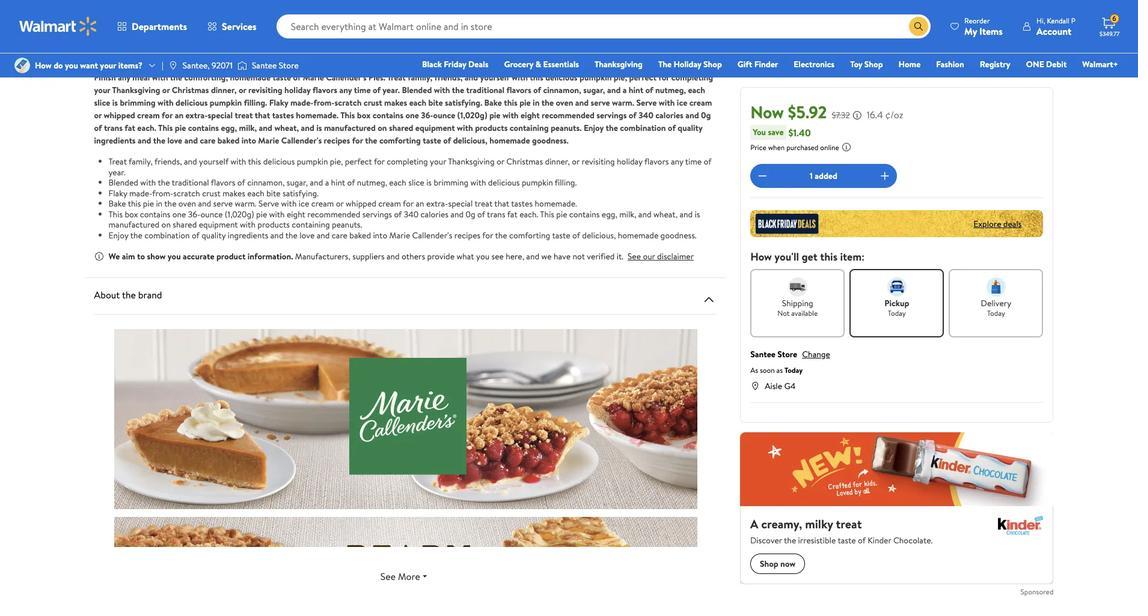 Task type: locate. For each thing, give the bounding box(es) containing it.
0 horizontal spatial scratch
[[173, 187, 200, 199]]

tastes up here,
[[511, 198, 533, 210]]

nutmeg, inside treat family, friends, and yourself with this delicious pumpkin pie, perfect for completing your thanksgiving or christmas dinner, or revisiting holiday flavors any time of year. blended with the traditional flavors of cinnamon, sugar, and a hint of nutmeg, each slice is brimming with delicious pumpkin filling. flaky made-from-scratch crust makes each bite satisfying. bake this pie in the oven and serve warm. serve with ice cream or whipped cream for an extra-special treat that tastes homemade. this box contains one 36-ounce (1,020g) pie with eight recommended servings of 340 calories and 0g of trans fat each. this pie contains egg, milk, and wheat, and is manufactured on shared equipment with products containing peanuts. enjoy the combination of quality ingredients and the love and care baked into marie callender's recipes for the comforting taste of delicious, homemade goodness.
[[357, 177, 387, 189]]

fat up here,
[[507, 208, 518, 220]]

calories down the
[[656, 109, 684, 121]]

recommended down essentials
[[542, 109, 595, 121]]

completing down the finish any meal with the comforting, homemade taste of marie callender's pies. treat family, friends, and yourself with this delicious pumpkin pie, perfect for completing your thanksgiving or christmas dinner, or revisiting holiday flavors any time of year. blended with the traditional flavors of cinnamon, sugar, and a hint of nutmeg, each slice is brimming with delicious pumpkin filling. flaky made-from-scratch crust makes each bite satisfying. bake this pie in the oven and serve warm. serve with ice cream or whipped cream for an extra-special treat that tastes homemade. this box contains one 36-ounce (1,020g) pie with eight recommended servings of 340 calories and 0g of trans fat each. this pie contains egg, milk, and wheat, and is manufactured on shared equipment with products containing peanuts. enjoy the combination of quality ingredients and the love and care baked into marie callender's recipes for the comforting taste of delicious, homemade goodness.
[[387, 156, 428, 168]]

special down comforting,
[[208, 109, 233, 121]]

shop
[[704, 58, 722, 70], [865, 58, 883, 70]]

1 horizontal spatial cinnamon,
[[543, 84, 581, 96]]

each. up here,
[[520, 208, 538, 220]]

or
[[162, 84, 170, 96], [239, 84, 246, 96], [94, 109, 102, 121], [497, 156, 504, 168], [572, 156, 580, 168], [336, 198, 344, 210]]

shared
[[389, 122, 413, 134], [173, 219, 197, 231]]

0 horizontal spatial cinnamon,
[[247, 177, 285, 189]]

1 horizontal spatial sugar,
[[583, 84, 605, 96]]

ice up "manufacturers,"
[[299, 198, 309, 210]]

meal
[[132, 72, 150, 84]]

1 horizontal spatial pie,
[[614, 72, 627, 84]]

eight up "information."
[[287, 208, 305, 220]]

each. down meal
[[137, 122, 156, 134]]

1 horizontal spatial combination
[[620, 122, 666, 134]]

6
[[1113, 13, 1117, 24]]

36-
[[421, 109, 433, 121], [188, 208, 201, 220]]

santee for santee store
[[252, 60, 277, 72]]

1 horizontal spatial whipped
[[346, 198, 376, 210]]

1 vertical spatial sugar,
[[287, 177, 308, 189]]

0 vertical spatial filling.
[[244, 97, 267, 109]]

on up show
[[162, 219, 171, 231]]

serve inside treat family, friends, and yourself with this delicious pumpkin pie, perfect for completing your thanksgiving or christmas dinner, or revisiting holiday flavors any time of year. blended with the traditional flavors of cinnamon, sugar, and a hint of nutmeg, each slice is brimming with delicious pumpkin filling. flaky made-from-scratch crust makes each bite satisfying. bake this pie in the oven and serve warm. serve with ice cream or whipped cream for an extra-special treat that tastes homemade. this box contains one 36-ounce (1,020g) pie with eight recommended servings of 340 calories and 0g of trans fat each. this pie contains egg, milk, and wheat, and is manufactured on shared equipment with products containing peanuts. enjoy the combination of quality ingredients and the love and care baked into marie callender's recipes for the comforting taste of delicious, homemade goodness.
[[213, 198, 233, 210]]

eight inside the finish any meal with the comforting, homemade taste of marie callender's pies. treat family, friends, and yourself with this delicious pumpkin pie, perfect for completing your thanksgiving or christmas dinner, or revisiting holiday flavors any time of year. blended with the traditional flavors of cinnamon, sugar, and a hint of nutmeg, each slice is brimming with delicious pumpkin filling. flaky made-from-scratch crust makes each bite satisfying. bake this pie in the oven and serve warm. serve with ice cream or whipped cream for an extra-special treat that tastes homemade. this box contains one 36-ounce (1,020g) pie with eight recommended servings of 340 calories and 0g of trans fat each. this pie contains egg, milk, and wheat, and is manufactured on shared equipment with products containing peanuts. enjoy the combination of quality ingredients and the love and care baked into marie callender's recipes for the comforting taste of delicious, homemade goodness.
[[521, 109, 540, 121]]

ounce inside treat family, friends, and yourself with this delicious pumpkin pie, perfect for completing your thanksgiving or christmas dinner, or revisiting holiday flavors any time of year. blended with the traditional flavors of cinnamon, sugar, and a hint of nutmeg, each slice is brimming with delicious pumpkin filling. flaky made-from-scratch crust makes each bite satisfying. bake this pie in the oven and serve warm. serve with ice cream or whipped cream for an extra-special treat that tastes homemade. this box contains one 36-ounce (1,020g) pie with eight recommended servings of 340 calories and 0g of trans fat each. this pie contains egg, milk, and wheat, and is manufactured on shared equipment with products containing peanuts. enjoy the combination of quality ingredients and the love and care baked into marie callender's recipes for the comforting taste of delicious, homemade goodness.
[[201, 208, 223, 220]]

0 horizontal spatial dinner,
[[211, 84, 237, 96]]

340 inside treat family, friends, and yourself with this delicious pumpkin pie, perfect for completing your thanksgiving or christmas dinner, or revisiting holiday flavors any time of year. blended with the traditional flavors of cinnamon, sugar, and a hint of nutmeg, each slice is brimming with delicious pumpkin filling. flaky made-from-scratch crust makes each bite satisfying. bake this pie in the oven and serve warm. serve with ice cream or whipped cream for an extra-special treat that tastes homemade. this box contains one 36-ounce (1,020g) pie with eight recommended servings of 340 calories and 0g of trans fat each. this pie contains egg, milk, and wheat, and is manufactured on shared equipment with products containing peanuts. enjoy the combination of quality ingredients and the love and care baked into marie callender's recipes for the comforting taste of delicious, homemade goodness.
[[404, 208, 419, 220]]

makes inside the finish any meal with the comforting, homemade taste of marie callender's pies. treat family, friends, and yourself with this delicious pumpkin pie, perfect for completing your thanksgiving or christmas dinner, or revisiting holiday flavors any time of year. blended with the traditional flavors of cinnamon, sugar, and a hint of nutmeg, each slice is brimming with delicious pumpkin filling. flaky made-from-scratch crust makes each bite satisfying. bake this pie in the oven and serve warm. serve with ice cream or whipped cream for an extra-special treat that tastes homemade. this box contains one 36-ounce (1,020g) pie with eight recommended servings of 340 calories and 0g of trans fat each. this pie contains egg, milk, and wheat, and is manufactured on shared equipment with products containing peanuts. enjoy the combination of quality ingredients and the love and care baked into marie callender's recipes for the comforting taste of delicious, homemade goodness.
[[384, 97, 407, 109]]

made- inside the finish any meal with the comforting, homemade taste of marie callender's pies. treat family, friends, and yourself with this delicious pumpkin pie, perfect for completing your thanksgiving or christmas dinner, or revisiting holiday flavors any time of year. blended with the traditional flavors of cinnamon, sugar, and a hint of nutmeg, each slice is brimming with delicious pumpkin filling. flaky made-from-scratch crust makes each bite satisfying. bake this pie in the oven and serve warm. serve with ice cream or whipped cream for an extra-special treat that tastes homemade. this box contains one 36-ounce (1,020g) pie with eight recommended servings of 340 calories and 0g of trans fat each. this pie contains egg, milk, and wheat, and is manufactured on shared equipment with products containing peanuts. enjoy the combination of quality ingredients and the love and care baked into marie callender's recipes for the comforting taste of delicious, homemade goodness.
[[290, 97, 314, 109]]

1 vertical spatial trans
[[487, 208, 505, 220]]

of
[[293, 72, 301, 84], [373, 84, 381, 96], [533, 84, 541, 96], [646, 84, 653, 96], [629, 109, 637, 121], [94, 122, 102, 134], [668, 122, 676, 134], [443, 135, 451, 147], [704, 156, 712, 168], [237, 177, 245, 189], [347, 177, 355, 189], [394, 208, 402, 220], [477, 208, 485, 220], [192, 229, 200, 241], [572, 229, 580, 241]]

decrease quantity marie callender's pumpkin pie, 36 oz (frozen), current quantity 1 image
[[755, 169, 770, 183]]

cinnamon, inside the finish any meal with the comforting, homemade taste of marie callender's pies. treat family, friends, and yourself with this delicious pumpkin pie, perfect for completing your thanksgiving or christmas dinner, or revisiting holiday flavors any time of year. blended with the traditional flavors of cinnamon, sugar, and a hint of nutmeg, each slice is brimming with delicious pumpkin filling. flaky made-from-scratch crust makes each bite satisfying. bake this pie in the oven and serve warm. serve with ice cream or whipped cream for an extra-special treat that tastes homemade. this box contains one 36-ounce (1,020g) pie with eight recommended servings of 340 calories and 0g of trans fat each. this pie contains egg, milk, and wheat, and is manufactured on shared equipment with products containing peanuts. enjoy the combination of quality ingredients and the love and care baked into marie callender's recipes for the comforting taste of delicious, homemade goodness.
[[543, 84, 581, 96]]

services button
[[197, 12, 267, 41]]

is
[[112, 97, 118, 109], [316, 122, 322, 134], [426, 177, 432, 189], [695, 208, 700, 220]]

0 vertical spatial treat
[[235, 109, 253, 121]]

1 vertical spatial extra-
[[426, 198, 448, 210]]

into inside the finish any meal with the comforting, homemade taste of marie callender's pies. treat family, friends, and yourself with this delicious pumpkin pie, perfect for completing your thanksgiving or christmas dinner, or revisiting holiday flavors any time of year. blended with the traditional flavors of cinnamon, sugar, and a hint of nutmeg, each slice is brimming with delicious pumpkin filling. flaky made-from-scratch crust makes each bite satisfying. bake this pie in the oven and serve warm. serve with ice cream or whipped cream for an extra-special treat that tastes homemade. this box contains one 36-ounce (1,020g) pie with eight recommended servings of 340 calories and 0g of trans fat each. this pie contains egg, milk, and wheat, and is manufactured on shared equipment with products containing peanuts. enjoy the combination of quality ingredients and the love and care baked into marie callender's recipes for the comforting taste of delicious, homemade goodness.
[[242, 135, 256, 147]]

deals
[[1004, 218, 1022, 230]]

1 horizontal spatial equipment
[[415, 122, 455, 134]]

1 vertical spatial warm.
[[235, 198, 257, 210]]

oven inside treat family, friends, and yourself with this delicious pumpkin pie, perfect for completing your thanksgiving or christmas dinner, or revisiting holiday flavors any time of year. blended with the traditional flavors of cinnamon, sugar, and a hint of nutmeg, each slice is brimming with delicious pumpkin filling. flaky made-from-scratch crust makes each bite satisfying. bake this pie in the oven and serve warm. serve with ice cream or whipped cream for an extra-special treat that tastes homemade. this box contains one 36-ounce (1,020g) pie with eight recommended servings of 340 calories and 0g of trans fat each. this pie contains egg, milk, and wheat, and is manufactured on shared equipment with products containing peanuts. enjoy the combination of quality ingredients and the love and care baked into marie callender's recipes for the comforting taste of delicious, homemade goodness.
[[179, 198, 196, 210]]

today down intent image for pickup
[[888, 308, 906, 319]]

1 horizontal spatial yourself
[[480, 72, 510, 84]]

the holiday shop
[[658, 58, 722, 70]]

340 up others
[[404, 208, 419, 220]]

legal information image
[[842, 143, 851, 152]]

ice down holiday
[[677, 97, 688, 109]]

goodness. inside the finish any meal with the comforting, homemade taste of marie callender's pies. treat family, friends, and yourself with this delicious pumpkin pie, perfect for completing your thanksgiving or christmas dinner, or revisiting holiday flavors any time of year. blended with the traditional flavors of cinnamon, sugar, and a hint of nutmeg, each slice is brimming with delicious pumpkin filling. flaky made-from-scratch crust makes each bite satisfying. bake this pie in the oven and serve warm. serve with ice cream or whipped cream for an extra-special treat that tastes homemade. this box contains one 36-ounce (1,020g) pie with eight recommended servings of 340 calories and 0g of trans fat each. this pie contains egg, milk, and wheat, and is manufactured on shared equipment with products containing peanuts. enjoy the combination of quality ingredients and the love and care baked into marie callender's recipes for the comforting taste of delicious, homemade goodness.
[[532, 135, 569, 147]]

thanksgiving link
[[589, 58, 648, 71]]

christmas inside the finish any meal with the comforting, homemade taste of marie callender's pies. treat family, friends, and yourself with this delicious pumpkin pie, perfect for completing your thanksgiving or christmas dinner, or revisiting holiday flavors any time of year. blended with the traditional flavors of cinnamon, sugar, and a hint of nutmeg, each slice is brimming with delicious pumpkin filling. flaky made-from-scratch crust makes each bite satisfying. bake this pie in the oven and serve warm. serve with ice cream or whipped cream for an extra-special treat that tastes homemade. this box contains one 36-ounce (1,020g) pie with eight recommended servings of 340 calories and 0g of trans fat each. this pie contains egg, milk, and wheat, and is manufactured on shared equipment with products containing peanuts. enjoy the combination of quality ingredients and the love and care baked into marie callender's recipes for the comforting taste of delicious, homemade goodness.
[[172, 84, 209, 96]]

a inside the finish any meal with the comforting, homemade taste of marie callender's pies. treat family, friends, and yourself with this delicious pumpkin pie, perfect for completing your thanksgiving or christmas dinner, or revisiting holiday flavors any time of year. blended with the traditional flavors of cinnamon, sugar, and a hint of nutmeg, each slice is brimming with delicious pumpkin filling. flaky made-from-scratch crust makes each bite satisfying. bake this pie in the oven and serve warm. serve with ice cream or whipped cream for an extra-special treat that tastes homemade. this box contains one 36-ounce (1,020g) pie with eight recommended servings of 340 calories and 0g of trans fat each. this pie contains egg, milk, and wheat, and is manufactured on shared equipment with products containing peanuts. enjoy the combination of quality ingredients and the love and care baked into marie callender's recipes for the comforting taste of delicious, homemade goodness.
[[623, 84, 627, 96]]

box
[[357, 109, 371, 121], [125, 208, 138, 220]]

dinner,
[[211, 84, 237, 96], [545, 156, 570, 168]]

box up aim
[[125, 208, 138, 220]]

fat inside treat family, friends, and yourself with this delicious pumpkin pie, perfect for completing your thanksgiving or christmas dinner, or revisiting holiday flavors any time of year. blended with the traditional flavors of cinnamon, sugar, and a hint of nutmeg, each slice is brimming with delicious pumpkin filling. flaky made-from-scratch crust makes each bite satisfying. bake this pie in the oven and serve warm. serve with ice cream or whipped cream for an extra-special treat that tastes homemade. this box contains one 36-ounce (1,020g) pie with eight recommended servings of 340 calories and 0g of trans fat each. this pie contains egg, milk, and wheat, and is manufactured on shared equipment with products containing peanuts. enjoy the combination of quality ingredients and the love and care baked into marie callender's recipes for the comforting taste of delicious, homemade goodness.
[[507, 208, 518, 220]]

save
[[768, 126, 784, 138]]

0 horizontal spatial homemade.
[[296, 109, 339, 121]]

that down santee store
[[255, 109, 270, 121]]

0 horizontal spatial pie,
[[330, 156, 343, 168]]

0 vertical spatial recommended
[[542, 109, 595, 121]]

enjoy inside treat family, friends, and yourself with this delicious pumpkin pie, perfect for completing your thanksgiving or christmas dinner, or revisiting holiday flavors any time of year. blended with the traditional flavors of cinnamon, sugar, and a hint of nutmeg, each slice is brimming with delicious pumpkin filling. flaky made-from-scratch crust makes each bite satisfying. bake this pie in the oven and serve warm. serve with ice cream or whipped cream for an extra-special treat that tastes homemade. this box contains one 36-ounce (1,020g) pie with eight recommended servings of 340 calories and 0g of trans fat each. this pie contains egg, milk, and wheat, and is manufactured on shared equipment with products containing peanuts. enjoy the combination of quality ingredients and the love and care baked into marie callender's recipes for the comforting taste of delicious, homemade goodness.
[[109, 229, 128, 241]]

0 vertical spatial wheat,
[[274, 122, 299, 134]]

santee up soon at bottom
[[751, 349, 776, 361]]

trans inside treat family, friends, and yourself with this delicious pumpkin pie, perfect for completing your thanksgiving or christmas dinner, or revisiting holiday flavors any time of year. blended with the traditional flavors of cinnamon, sugar, and a hint of nutmeg, each slice is brimming with delicious pumpkin filling. flaky made-from-scratch crust makes each bite satisfying. bake this pie in the oven and serve warm. serve with ice cream or whipped cream for an extra-special treat that tastes homemade. this box contains one 36-ounce (1,020g) pie with eight recommended servings of 340 calories and 0g of trans fat each. this pie contains egg, milk, and wheat, and is manufactured on shared equipment with products containing peanuts. enjoy the combination of quality ingredients and the love and care baked into marie callender's recipes for the comforting taste of delicious, homemade goodness.
[[487, 208, 505, 220]]

1 vertical spatial each.
[[520, 208, 538, 220]]

(1,020g) inside treat family, friends, and yourself with this delicious pumpkin pie, perfect for completing your thanksgiving or christmas dinner, or revisiting holiday flavors any time of year. blended with the traditional flavors of cinnamon, sugar, and a hint of nutmeg, each slice is brimming with delicious pumpkin filling. flaky made-from-scratch crust makes each bite satisfying. bake this pie in the oven and serve warm. serve with ice cream or whipped cream for an extra-special treat that tastes homemade. this box contains one 36-ounce (1,020g) pie with eight recommended servings of 340 calories and 0g of trans fat each. this pie contains egg, milk, and wheat, and is manufactured on shared equipment with products containing peanuts. enjoy the combination of quality ingredients and the love and care baked into marie callender's recipes for the comforting taste of delicious, homemade goodness.
[[225, 208, 254, 220]]

0 vertical spatial love
[[167, 135, 182, 147]]

340 down thanksgiving link
[[639, 109, 654, 121]]

serve inside treat family, friends, and yourself with this delicious pumpkin pie, perfect for completing your thanksgiving or christmas dinner, or revisiting holiday flavors any time of year. blended with the traditional flavors of cinnamon, sugar, and a hint of nutmeg, each slice is brimming with delicious pumpkin filling. flaky made-from-scratch crust makes each bite satisfying. bake this pie in the oven and serve warm. serve with ice cream or whipped cream for an extra-special treat that tastes homemade. this box contains one 36-ounce (1,020g) pie with eight recommended servings of 340 calories and 0g of trans fat each. this pie contains egg, milk, and wheat, and is manufactured on shared equipment with products containing peanuts. enjoy the combination of quality ingredients and the love and care baked into marie callender's recipes for the comforting taste of delicious, homemade goodness.
[[259, 198, 279, 210]]

pickup
[[885, 298, 910, 310]]

item:
[[840, 250, 865, 265]]

on
[[378, 122, 387, 134], [162, 219, 171, 231]]

0 vertical spatial containing
[[510, 122, 549, 134]]

1 horizontal spatial from-
[[314, 97, 335, 109]]

0 horizontal spatial callender's
[[281, 135, 322, 147]]

serve
[[591, 97, 610, 109], [213, 198, 233, 210]]

intent image for pickup image
[[887, 278, 907, 297]]

combination inside the finish any meal with the comforting, homemade taste of marie callender's pies. treat family, friends, and yourself with this delicious pumpkin pie, perfect for completing your thanksgiving or christmas dinner, or revisiting holiday flavors any time of year. blended with the traditional flavors of cinnamon, sugar, and a hint of nutmeg, each slice is brimming with delicious pumpkin filling. flaky made-from-scratch crust makes each bite satisfying. bake this pie in the oven and serve warm. serve with ice cream or whipped cream for an extra-special treat that tastes homemade. this box contains one 36-ounce (1,020g) pie with eight recommended servings of 340 calories and 0g of trans fat each. this pie contains egg, milk, and wheat, and is manufactured on shared equipment with products containing peanuts. enjoy the combination of quality ingredients and the love and care baked into marie callender's recipes for the comforting taste of delicious, homemade goodness.
[[620, 122, 666, 134]]

today down intent image for delivery
[[987, 308, 1005, 319]]

0 vertical spatial shared
[[389, 122, 413, 134]]

0 vertical spatial time
[[354, 84, 371, 96]]

satisfying. inside the finish any meal with the comforting, homemade taste of marie callender's pies. treat family, friends, and yourself with this delicious pumpkin pie, perfect for completing your thanksgiving or christmas dinner, or revisiting holiday flavors any time of year. blended with the traditional flavors of cinnamon, sugar, and a hint of nutmeg, each slice is brimming with delicious pumpkin filling. flaky made-from-scratch crust makes each bite satisfying. bake this pie in the oven and serve warm. serve with ice cream or whipped cream for an extra-special treat that tastes homemade. this box contains one 36-ounce (1,020g) pie with eight recommended servings of 340 calories and 0g of trans fat each. this pie contains egg, milk, and wheat, and is manufactured on shared equipment with products containing peanuts. enjoy the combination of quality ingredients and the love and care baked into marie callender's recipes for the comforting taste of delicious, homemade goodness.
[[445, 97, 482, 109]]

shop right toy on the top right
[[865, 58, 883, 70]]

this
[[530, 72, 544, 84], [504, 97, 518, 109], [248, 156, 261, 168], [128, 198, 141, 210], [820, 250, 838, 265]]

filling. inside the finish any meal with the comforting, homemade taste of marie callender's pies. treat family, friends, and yourself with this delicious pumpkin pie, perfect for completing your thanksgiving or christmas dinner, or revisiting holiday flavors any time of year. blended with the traditional flavors of cinnamon, sugar, and a hint of nutmeg, each slice is brimming with delicious pumpkin filling. flaky made-from-scratch crust makes each bite satisfying. bake this pie in the oven and serve warm. serve with ice cream or whipped cream for an extra-special treat that tastes homemade. this box contains one 36-ounce (1,020g) pie with eight recommended servings of 340 calories and 0g of trans fat each. this pie contains egg, milk, and wheat, and is manufactured on shared equipment with products containing peanuts. enjoy the combination of quality ingredients and the love and care baked into marie callender's recipes for the comforting taste of delicious, homemade goodness.
[[244, 97, 267, 109]]

1 vertical spatial tastes
[[511, 198, 533, 210]]

0g down the holiday shop
[[701, 109, 711, 121]]

sugar,
[[583, 84, 605, 96], [287, 177, 308, 189]]

serve up product
[[213, 198, 233, 210]]

registry
[[980, 58, 1011, 70]]

bake
[[484, 97, 502, 109], [109, 198, 126, 210]]

serve down thanksgiving link
[[636, 97, 657, 109]]

completing inside treat family, friends, and yourself with this delicious pumpkin pie, perfect for completing your thanksgiving or christmas dinner, or revisiting holiday flavors any time of year. blended with the traditional flavors of cinnamon, sugar, and a hint of nutmeg, each slice is brimming with delicious pumpkin filling. flaky made-from-scratch crust makes each bite satisfying. bake this pie in the oven and serve warm. serve with ice cream or whipped cream for an extra-special treat that tastes homemade. this box contains one 36-ounce (1,020g) pie with eight recommended servings of 340 calories and 0g of trans fat each. this pie contains egg, milk, and wheat, and is manufactured on shared equipment with products containing peanuts. enjoy the combination of quality ingredients and the love and care baked into marie callender's recipes for the comforting taste of delicious, homemade goodness.
[[387, 156, 428, 168]]

an up others
[[416, 198, 424, 210]]

manufactured down pies.
[[324, 122, 376, 134]]

christmas
[[172, 84, 209, 96], [506, 156, 543, 168]]

store inside santee store change as soon as today
[[778, 349, 798, 361]]

year. inside the finish any meal with the comforting, homemade taste of marie callender's pies. treat family, friends, and yourself with this delicious pumpkin pie, perfect for completing your thanksgiving or christmas dinner, or revisiting holiday flavors any time of year. blended with the traditional flavors of cinnamon, sugar, and a hint of nutmeg, each slice is brimming with delicious pumpkin filling. flaky made-from-scratch crust makes each bite satisfying. bake this pie in the oven and serve warm. serve with ice cream or whipped cream for an extra-special treat that tastes homemade. this box contains one 36-ounce (1,020g) pie with eight recommended servings of 340 calories and 0g of trans fat each. this pie contains egg, milk, and wheat, and is manufactured on shared equipment with products containing peanuts. enjoy the combination of quality ingredients and the love and care baked into marie callender's recipes for the comforting taste of delicious, homemade goodness.
[[383, 84, 400, 96]]

store for santee store
[[279, 60, 299, 72]]

marie inside treat family, friends, and yourself with this delicious pumpkin pie, perfect for completing your thanksgiving or christmas dinner, or revisiting holiday flavors any time of year. blended with the traditional flavors of cinnamon, sugar, and a hint of nutmeg, each slice is brimming with delicious pumpkin filling. flaky made-from-scratch crust makes each bite satisfying. bake this pie in the oven and serve warm. serve with ice cream or whipped cream for an extra-special treat that tastes homemade. this box contains one 36-ounce (1,020g) pie with eight recommended servings of 340 calories and 0g of trans fat each. this pie contains egg, milk, and wheat, and is manufactured on shared equipment with products containing peanuts. enjoy the combination of quality ingredients and the love and care baked into marie callender's recipes for the comforting taste of delicious, homemade goodness.
[[389, 229, 410, 241]]

 image right 92071
[[237, 60, 247, 72]]

36- down black
[[421, 109, 433, 121]]

0 horizontal spatial care
[[200, 135, 216, 147]]

goodness. inside treat family, friends, and yourself with this delicious pumpkin pie, perfect for completing your thanksgiving or christmas dinner, or revisiting holiday flavors any time of year. blended with the traditional flavors of cinnamon, sugar, and a hint of nutmeg, each slice is brimming with delicious pumpkin filling. flaky made-from-scratch crust makes each bite satisfying. bake this pie in the oven and serve warm. serve with ice cream or whipped cream for an extra-special treat that tastes homemade. this box contains one 36-ounce (1,020g) pie with eight recommended servings of 340 calories and 0g of trans fat each. this pie contains egg, milk, and wheat, and is manufactured on shared equipment with products containing peanuts. enjoy the combination of quality ingredients and the love and care baked into marie callender's recipes for the comforting taste of delicious, homemade goodness.
[[661, 229, 697, 241]]

shared inside treat family, friends, and yourself with this delicious pumpkin pie, perfect for completing your thanksgiving or christmas dinner, or revisiting holiday flavors any time of year. blended with the traditional flavors of cinnamon, sugar, and a hint of nutmeg, each slice is brimming with delicious pumpkin filling. flaky made-from-scratch crust makes each bite satisfying. bake this pie in the oven and serve warm. serve with ice cream or whipped cream for an extra-special treat that tastes homemade. this box contains one 36-ounce (1,020g) pie with eight recommended servings of 340 calories and 0g of trans fat each. this pie contains egg, milk, and wheat, and is manufactured on shared equipment with products containing peanuts. enjoy the combination of quality ingredients and the love and care baked into marie callender's recipes for the comforting taste of delicious, homemade goodness.
[[173, 219, 197, 231]]

black friday deals image
[[751, 210, 1044, 238]]

cinnamon, inside treat family, friends, and yourself with this delicious pumpkin pie, perfect for completing your thanksgiving or christmas dinner, or revisiting holiday flavors any time of year. blended with the traditional flavors of cinnamon, sugar, and a hint of nutmeg, each slice is brimming with delicious pumpkin filling. flaky made-from-scratch crust makes each bite satisfying. bake this pie in the oven and serve warm. serve with ice cream or whipped cream for an extra-special treat that tastes homemade. this box contains one 36-ounce (1,020g) pie with eight recommended servings of 340 calories and 0g of trans fat each. this pie contains egg, milk, and wheat, and is manufactured on shared equipment with products containing peanuts. enjoy the combination of quality ingredients and the love and care baked into marie callender's recipes for the comforting taste of delicious, homemade goodness.
[[247, 177, 285, 189]]

slice
[[94, 97, 110, 109], [408, 177, 424, 189]]

see left more
[[381, 571, 396, 584]]

(1,020g) up product
[[225, 208, 254, 220]]

special up the what
[[448, 198, 473, 210]]

bake down deals
[[484, 97, 502, 109]]

0 vertical spatial satisfying.
[[445, 97, 482, 109]]

toy shop link
[[845, 58, 889, 71]]

1 horizontal spatial warm.
[[612, 97, 634, 109]]

how left do
[[35, 60, 52, 72]]

36- inside the finish any meal with the comforting, homemade taste of marie callender's pies. treat family, friends, and yourself with this delicious pumpkin pie, perfect for completing your thanksgiving or christmas dinner, or revisiting holiday flavors any time of year. blended with the traditional flavors of cinnamon, sugar, and a hint of nutmeg, each slice is brimming with delicious pumpkin filling. flaky made-from-scratch crust makes each bite satisfying. bake this pie in the oven and serve warm. serve with ice cream or whipped cream for an extra-special treat that tastes homemade. this box contains one 36-ounce (1,020g) pie with eight recommended servings of 340 calories and 0g of trans fat each. this pie contains egg, milk, and wheat, and is manufactured on shared equipment with products containing peanuts. enjoy the combination of quality ingredients and the love and care baked into marie callender's recipes for the comforting taste of delicious, homemade goodness.
[[421, 109, 433, 121]]

egg, down comforting,
[[221, 122, 237, 134]]

1 horizontal spatial crust
[[364, 97, 382, 109]]

0 horizontal spatial into
[[242, 135, 256, 147]]

today inside santee store change as soon as today
[[785, 366, 803, 376]]

flaky inside the finish any meal with the comforting, homemade taste of marie callender's pies. treat family, friends, and yourself with this delicious pumpkin pie, perfect for completing your thanksgiving or christmas dinner, or revisiting holiday flavors any time of year. blended with the traditional flavors of cinnamon, sugar, and a hint of nutmeg, each slice is brimming with delicious pumpkin filling. flaky made-from-scratch crust makes each bite satisfying. bake this pie in the oven and serve warm. serve with ice cream or whipped cream for an extra-special treat that tastes homemade. this box contains one 36-ounce (1,020g) pie with eight recommended servings of 340 calories and 0g of trans fat each. this pie contains egg, milk, and wheat, and is manufactured on shared equipment with products containing peanuts. enjoy the combination of quality ingredients and the love and care baked into marie callender's recipes for the comforting taste of delicious, homemade goodness.
[[269, 97, 288, 109]]

|
[[162, 60, 163, 72]]

0 horizontal spatial made-
[[129, 187, 152, 199]]

whipped inside treat family, friends, and yourself with this delicious pumpkin pie, perfect for completing your thanksgiving or christmas dinner, or revisiting holiday flavors any time of year. blended with the traditional flavors of cinnamon, sugar, and a hint of nutmeg, each slice is brimming with delicious pumpkin filling. flaky made-from-scratch crust makes each bite satisfying. bake this pie in the oven and serve warm. serve with ice cream or whipped cream for an extra-special treat that tastes homemade. this box contains one 36-ounce (1,020g) pie with eight recommended servings of 340 calories and 0g of trans fat each. this pie contains egg, milk, and wheat, and is manufactured on shared equipment with products containing peanuts. enjoy the combination of quality ingredients and the love and care baked into marie callender's recipes for the comforting taste of delicious, homemade goodness.
[[346, 198, 376, 210]]

treat inside treat family, friends, and yourself with this delicious pumpkin pie, perfect for completing your thanksgiving or christmas dinner, or revisiting holiday flavors any time of year. blended with the traditional flavors of cinnamon, sugar, and a hint of nutmeg, each slice is brimming with delicious pumpkin filling. flaky made-from-scratch crust makes each bite satisfying. bake this pie in the oven and serve warm. serve with ice cream or whipped cream for an extra-special treat that tastes homemade. this box contains one 36-ounce (1,020g) pie with eight recommended servings of 340 calories and 0g of trans fat each. this pie contains egg, milk, and wheat, and is manufactured on shared equipment with products containing peanuts. enjoy the combination of quality ingredients and the love and care baked into marie callender's recipes for the comforting taste of delicious, homemade goodness.
[[109, 156, 127, 168]]

santee right 92071
[[252, 60, 277, 72]]

time inside the finish any meal with the comforting, homemade taste of marie callender's pies. treat family, friends, and yourself with this delicious pumpkin pie, perfect for completing your thanksgiving or christmas dinner, or revisiting holiday flavors any time of year. blended with the traditional flavors of cinnamon, sugar, and a hint of nutmeg, each slice is brimming with delicious pumpkin filling. flaky made-from-scratch crust makes each bite satisfying. bake this pie in the oven and serve warm. serve with ice cream or whipped cream for an extra-special treat that tastes homemade. this box contains one 36-ounce (1,020g) pie with eight recommended servings of 340 calories and 0g of trans fat each. this pie contains egg, milk, and wheat, and is manufactured on shared equipment with products containing peanuts. enjoy the combination of quality ingredients and the love and care baked into marie callender's recipes for the comforting taste of delicious, homemade goodness.
[[354, 84, 371, 96]]

whipped up suppliers
[[346, 198, 376, 210]]

0 vertical spatial extra-
[[186, 109, 208, 121]]

details
[[130, 46, 157, 59]]

contains down comforting,
[[188, 122, 219, 134]]

dinner, inside treat family, friends, and yourself with this delicious pumpkin pie, perfect for completing your thanksgiving or christmas dinner, or revisiting holiday flavors any time of year. blended with the traditional flavors of cinnamon, sugar, and a hint of nutmeg, each slice is brimming with delicious pumpkin filling. flaky made-from-scratch crust makes each bite satisfying. bake this pie in the oven and serve warm. serve with ice cream or whipped cream for an extra-special treat that tastes homemade. this box contains one 36-ounce (1,020g) pie with eight recommended servings of 340 calories and 0g of trans fat each. this pie contains egg, milk, and wheat, and is manufactured on shared equipment with products containing peanuts. enjoy the combination of quality ingredients and the love and care baked into marie callender's recipes for the comforting taste of delicious, homemade goodness.
[[545, 156, 570, 168]]

comforting inside the finish any meal with the comforting, homemade taste of marie callender's pies. treat family, friends, and yourself with this delicious pumpkin pie, perfect for completing your thanksgiving or christmas dinner, or revisiting holiday flavors any time of year. blended with the traditional flavors of cinnamon, sugar, and a hint of nutmeg, each slice is brimming with delicious pumpkin filling. flaky made-from-scratch crust makes each bite satisfying. bake this pie in the oven and serve warm. serve with ice cream or whipped cream for an extra-special treat that tastes homemade. this box contains one 36-ounce (1,020g) pie with eight recommended servings of 340 calories and 0g of trans fat each. this pie contains egg, milk, and wheat, and is manufactured on shared equipment with products containing peanuts. enjoy the combination of quality ingredients and the love and care baked into marie callender's recipes for the comforting taste of delicious, homemade goodness.
[[379, 135, 421, 147]]

1 vertical spatial scratch
[[173, 187, 200, 199]]

1 vertical spatial products
[[258, 219, 290, 231]]

extra- down comforting,
[[186, 109, 208, 121]]

ice inside treat family, friends, and yourself with this delicious pumpkin pie, perfect for completing your thanksgiving or christmas dinner, or revisiting holiday flavors any time of year. blended with the traditional flavors of cinnamon, sugar, and a hint of nutmeg, each slice is brimming with delicious pumpkin filling. flaky made-from-scratch crust makes each bite satisfying. bake this pie in the oven and serve warm. serve with ice cream or whipped cream for an extra-special treat that tastes homemade. this box contains one 36-ounce (1,020g) pie with eight recommended servings of 340 calories and 0g of trans fat each. this pie contains egg, milk, and wheat, and is manufactured on shared equipment with products containing peanuts. enjoy the combination of quality ingredients and the love and care baked into marie callender's recipes for the comforting taste of delicious, homemade goodness.
[[299, 198, 309, 210]]

delivery today
[[981, 298, 1012, 319]]

0 vertical spatial products
[[475, 122, 508, 134]]

0 horizontal spatial containing
[[292, 219, 330, 231]]

1 vertical spatial taste
[[423, 135, 441, 147]]

love
[[167, 135, 182, 147], [300, 229, 315, 241]]

0 horizontal spatial how
[[35, 60, 52, 72]]

0 vertical spatial servings
[[597, 109, 627, 121]]

0g up the what
[[466, 208, 475, 220]]

 image
[[168, 61, 178, 70]]

yourself
[[480, 72, 510, 84], [199, 156, 229, 168]]

1 vertical spatial calories
[[421, 208, 449, 220]]

whipped down finish
[[104, 109, 135, 121]]

tastes down santee store
[[272, 109, 294, 121]]

treat up see
[[475, 198, 493, 210]]

1 horizontal spatial calories
[[656, 109, 684, 121]]

1 vertical spatial serve
[[213, 198, 233, 210]]

serve up "information."
[[259, 198, 279, 210]]

whipped
[[104, 109, 135, 121], [346, 198, 376, 210]]

an inside the finish any meal with the comforting, homemade taste of marie callender's pies. treat family, friends, and yourself with this delicious pumpkin pie, perfect for completing your thanksgiving or christmas dinner, or revisiting holiday flavors any time of year. blended with the traditional flavors of cinnamon, sugar, and a hint of nutmeg, each slice is brimming with delicious pumpkin filling. flaky made-from-scratch crust makes each bite satisfying. bake this pie in the oven and serve warm. serve with ice cream or whipped cream for an extra-special treat that tastes homemade. this box contains one 36-ounce (1,020g) pie with eight recommended servings of 340 calories and 0g of trans fat each. this pie contains egg, milk, and wheat, and is manufactured on shared equipment with products containing peanuts. enjoy the combination of quality ingredients and the love and care baked into marie callender's recipes for the comforting taste of delicious, homemade goodness.
[[175, 109, 183, 121]]

crust
[[364, 97, 382, 109], [202, 187, 221, 199]]

0 vertical spatial a
[[623, 84, 627, 96]]

1 vertical spatial ingredients
[[228, 229, 268, 241]]

it.
[[617, 251, 624, 263]]

0 horizontal spatial recipes
[[324, 135, 350, 147]]

you right show
[[168, 251, 181, 263]]

one debit link
[[1021, 58, 1072, 71]]

the
[[170, 72, 182, 84], [452, 84, 464, 96], [542, 97, 554, 109], [606, 122, 618, 134], [153, 135, 165, 147], [365, 135, 377, 147], [158, 177, 170, 189], [164, 198, 176, 210], [130, 229, 142, 241], [285, 229, 298, 241], [495, 229, 507, 241], [122, 289, 136, 302]]

treat inside the finish any meal with the comforting, homemade taste of marie callender's pies. treat family, friends, and yourself with this delicious pumpkin pie, perfect for completing your thanksgiving or christmas dinner, or revisiting holiday flavors any time of year. blended with the traditional flavors of cinnamon, sugar, and a hint of nutmeg, each slice is brimming with delicious pumpkin filling. flaky made-from-scratch crust makes each bite satisfying. bake this pie in the oven and serve warm. serve with ice cream or whipped cream for an extra-special treat that tastes homemade. this box contains one 36-ounce (1,020g) pie with eight recommended servings of 340 calories and 0g of trans fat each. this pie contains egg, milk, and wheat, and is manufactured on shared equipment with products containing peanuts. enjoy the combination of quality ingredients and the love and care baked into marie callender's recipes for the comforting taste of delicious, homemade goodness.
[[387, 72, 406, 84]]

1 vertical spatial serve
[[259, 198, 279, 210]]

filling.
[[244, 97, 267, 109], [555, 177, 577, 189]]

callender's
[[326, 72, 367, 84], [281, 135, 322, 147], [412, 229, 452, 241]]

accurate
[[183, 251, 214, 263]]

0 vertical spatial from-
[[314, 97, 335, 109]]

delicious, inside the finish any meal with the comforting, homemade taste of marie callender's pies. treat family, friends, and yourself with this delicious pumpkin pie, perfect for completing your thanksgiving or christmas dinner, or revisiting holiday flavors any time of year. blended with the traditional flavors of cinnamon, sugar, and a hint of nutmeg, each slice is brimming with delicious pumpkin filling. flaky made-from-scratch crust makes each bite satisfying. bake this pie in the oven and serve warm. serve with ice cream or whipped cream for an extra-special treat that tastes homemade. this box contains one 36-ounce (1,020g) pie with eight recommended servings of 340 calories and 0g of trans fat each. this pie contains egg, milk, and wheat, and is manufactured on shared equipment with products containing peanuts. enjoy the combination of quality ingredients and the love and care baked into marie callender's recipes for the comforting taste of delicious, homemade goodness.
[[453, 135, 488, 147]]

0 vertical spatial christmas
[[172, 84, 209, 96]]

1 shop from the left
[[704, 58, 722, 70]]

$7.32
[[832, 109, 850, 121]]

friends, inside the finish any meal with the comforting, homemade taste of marie callender's pies. treat family, friends, and yourself with this delicious pumpkin pie, perfect for completing your thanksgiving or christmas dinner, or revisiting holiday flavors any time of year. blended with the traditional flavors of cinnamon, sugar, and a hint of nutmeg, each slice is brimming with delicious pumpkin filling. flaky made-from-scratch crust makes each bite satisfying. bake this pie in the oven and serve warm. serve with ice cream or whipped cream for an extra-special treat that tastes homemade. this box contains one 36-ounce (1,020g) pie with eight recommended servings of 340 calories and 0g of trans fat each. this pie contains egg, milk, and wheat, and is manufactured on shared equipment with products containing peanuts. enjoy the combination of quality ingredients and the love and care baked into marie callender's recipes for the comforting taste of delicious, homemade goodness.
[[435, 72, 463, 84]]

quality
[[678, 122, 703, 134], [202, 229, 226, 241]]

recommended up "manufacturers,"
[[307, 208, 360, 220]]

0 horizontal spatial serve
[[259, 198, 279, 210]]

0 horizontal spatial store
[[279, 60, 299, 72]]

1  added
[[810, 170, 838, 182]]

traditional
[[466, 84, 505, 96], [172, 177, 209, 189]]

learn more about strikethrough prices image
[[853, 111, 862, 120]]

you right do
[[65, 60, 78, 72]]

0 horizontal spatial wheat,
[[274, 122, 299, 134]]

today right as on the bottom of the page
[[785, 366, 803, 376]]

electronics
[[794, 58, 835, 70]]

special inside the finish any meal with the comforting, homemade taste of marie callender's pies. treat family, friends, and yourself with this delicious pumpkin pie, perfect for completing your thanksgiving or christmas dinner, or revisiting holiday flavors any time of year. blended with the traditional flavors of cinnamon, sugar, and a hint of nutmeg, each slice is brimming with delicious pumpkin filling. flaky made-from-scratch crust makes each bite satisfying. bake this pie in the oven and serve warm. serve with ice cream or whipped cream for an extra-special treat that tastes homemade. this box contains one 36-ounce (1,020g) pie with eight recommended servings of 340 calories and 0g of trans fat each. this pie contains egg, milk, and wheat, and is manufactured on shared equipment with products containing peanuts. enjoy the combination of quality ingredients and the love and care baked into marie callender's recipes for the comforting taste of delicious, homemade goodness.
[[208, 109, 233, 121]]

in down &
[[533, 97, 540, 109]]

serve inside the finish any meal with the comforting, homemade taste of marie callender's pies. treat family, friends, and yourself with this delicious pumpkin pie, perfect for completing your thanksgiving or christmas dinner, or revisiting holiday flavors any time of year. blended with the traditional flavors of cinnamon, sugar, and a hint of nutmeg, each slice is brimming with delicious pumpkin filling. flaky made-from-scratch crust makes each bite satisfying. bake this pie in the oven and serve warm. serve with ice cream or whipped cream for an extra-special treat that tastes homemade. this box contains one 36-ounce (1,020g) pie with eight recommended servings of 340 calories and 0g of trans fat each. this pie contains egg, milk, and wheat, and is manufactured on shared equipment with products containing peanuts. enjoy the combination of quality ingredients and the love and care baked into marie callender's recipes for the comforting taste of delicious, homemade goodness.
[[591, 97, 610, 109]]

 image left do
[[14, 58, 30, 73]]

0 vertical spatial homemade
[[230, 72, 271, 84]]

do
[[54, 60, 63, 72]]

0 horizontal spatial delicious,
[[453, 135, 488, 147]]

one inside treat family, friends, and yourself with this delicious pumpkin pie, perfect for completing your thanksgiving or christmas dinner, or revisiting holiday flavors any time of year. blended with the traditional flavors of cinnamon, sugar, and a hint of nutmeg, each slice is brimming with delicious pumpkin filling. flaky made-from-scratch crust makes each bite satisfying. bake this pie in the oven and serve warm. serve with ice cream or whipped cream for an extra-special treat that tastes homemade. this box contains one 36-ounce (1,020g) pie with eight recommended servings of 340 calories and 0g of trans fat each. this pie contains egg, milk, and wheat, and is manufactured on shared equipment with products containing peanuts. enjoy the combination of quality ingredients and the love and care baked into marie callender's recipes for the comforting taste of delicious, homemade goodness.
[[172, 208, 186, 220]]

1 vertical spatial perfect
[[345, 156, 372, 168]]

that up see
[[495, 198, 509, 210]]

serve down thanksgiving link
[[591, 97, 610, 109]]

1 vertical spatial manufactured
[[109, 219, 160, 231]]

1 vertical spatial comforting
[[509, 229, 550, 241]]

0 horizontal spatial sugar,
[[287, 177, 308, 189]]

family, inside the finish any meal with the comforting, homemade taste of marie callender's pies. treat family, friends, and yourself with this delicious pumpkin pie, perfect for completing your thanksgiving or christmas dinner, or revisiting holiday flavors any time of year. blended with the traditional flavors of cinnamon, sugar, and a hint of nutmeg, each slice is brimming with delicious pumpkin filling. flaky made-from-scratch crust makes each bite satisfying. bake this pie in the oven and serve warm. serve with ice cream or whipped cream for an extra-special treat that tastes homemade. this box contains one 36-ounce (1,020g) pie with eight recommended servings of 340 calories and 0g of trans fat each. this pie contains egg, milk, and wheat, and is manufactured on shared equipment with products containing peanuts. enjoy the combination of quality ingredients and the love and care baked into marie callender's recipes for the comforting taste of delicious, homemade goodness.
[[408, 72, 433, 84]]

6 $349.77
[[1100, 13, 1120, 38]]

homemade. inside the finish any meal with the comforting, homemade taste of marie callender's pies. treat family, friends, and yourself with this delicious pumpkin pie, perfect for completing your thanksgiving or christmas dinner, or revisiting holiday flavors any time of year. blended with the traditional flavors of cinnamon, sugar, and a hint of nutmeg, each slice is brimming with delicious pumpkin filling. flaky made-from-scratch crust makes each bite satisfying. bake this pie in the oven and serve warm. serve with ice cream or whipped cream for an extra-special treat that tastes homemade. this box contains one 36-ounce (1,020g) pie with eight recommended servings of 340 calories and 0g of trans fat each. this pie contains egg, milk, and wheat, and is manufactured on shared equipment with products containing peanuts. enjoy the combination of quality ingredients and the love and care baked into marie callender's recipes for the comforting taste of delicious, homemade goodness.
[[296, 109, 339, 121]]

warm. down thanksgiving link
[[612, 97, 634, 109]]

each. inside treat family, friends, and yourself with this delicious pumpkin pie, perfect for completing your thanksgiving or christmas dinner, or revisiting holiday flavors any time of year. blended with the traditional flavors of cinnamon, sugar, and a hint of nutmeg, each slice is brimming with delicious pumpkin filling. flaky made-from-scratch crust makes each bite satisfying. bake this pie in the oven and serve warm. serve with ice cream or whipped cream for an extra-special treat that tastes homemade. this box contains one 36-ounce (1,020g) pie with eight recommended servings of 340 calories and 0g of trans fat each. this pie contains egg, milk, and wheat, and is manufactured on shared equipment with products containing peanuts. enjoy the combination of quality ingredients and the love and care baked into marie callender's recipes for the comforting taste of delicious, homemade goodness.
[[520, 208, 538, 220]]

 image
[[14, 58, 30, 73], [237, 60, 247, 72]]

any
[[118, 72, 130, 84], [339, 84, 352, 96], [671, 156, 683, 168]]

added
[[815, 170, 838, 182]]

store
[[279, 60, 299, 72], [778, 349, 798, 361]]

cream up "manufacturers,"
[[311, 198, 334, 210]]

how left 'you'll'
[[751, 250, 772, 265]]

bake up we
[[109, 198, 126, 210]]

milk, inside treat family, friends, and yourself with this delicious pumpkin pie, perfect for completing your thanksgiving or christmas dinner, or revisiting holiday flavors any time of year. blended with the traditional flavors of cinnamon, sugar, and a hint of nutmeg, each slice is brimming with delicious pumpkin filling. flaky made-from-scratch crust makes each bite satisfying. bake this pie in the oven and serve warm. serve with ice cream or whipped cream for an extra-special treat that tastes homemade. this box contains one 36-ounce (1,020g) pie with eight recommended servings of 340 calories and 0g of trans fat each. this pie contains egg, milk, and wheat, and is manufactured on shared equipment with products containing peanuts. enjoy the combination of quality ingredients and the love and care baked into marie callender's recipes for the comforting taste of delicious, homemade goodness.
[[620, 208, 637, 220]]

treat down santee store
[[235, 109, 253, 121]]

1 horizontal spatial peanuts.
[[551, 122, 582, 134]]

love inside treat family, friends, and yourself with this delicious pumpkin pie, perfect for completing your thanksgiving or christmas dinner, or revisiting holiday flavors any time of year. blended with the traditional flavors of cinnamon, sugar, and a hint of nutmeg, each slice is brimming with delicious pumpkin filling. flaky made-from-scratch crust makes each bite satisfying. bake this pie in the oven and serve warm. serve with ice cream or whipped cream for an extra-special treat that tastes homemade. this box contains one 36-ounce (1,020g) pie with eight recommended servings of 340 calories and 0g of trans fat each. this pie contains egg, milk, and wheat, and is manufactured on shared equipment with products containing peanuts. enjoy the combination of quality ingredients and the love and care baked into marie callender's recipes for the comforting taste of delicious, homemade goodness.
[[300, 229, 315, 241]]

how for how do you want your items?
[[35, 60, 52, 72]]

friends, inside treat family, friends, and yourself with this delicious pumpkin pie, perfect for completing your thanksgiving or christmas dinner, or revisiting holiday flavors any time of year. blended with the traditional flavors of cinnamon, sugar, and a hint of nutmeg, each slice is brimming with delicious pumpkin filling. flaky made-from-scratch crust makes each bite satisfying. bake this pie in the oven and serve warm. serve with ice cream or whipped cream for an extra-special treat that tastes homemade. this box contains one 36-ounce (1,020g) pie with eight recommended servings of 340 calories and 0g of trans fat each. this pie contains egg, milk, and wheat, and is manufactured on shared equipment with products containing peanuts. enjoy the combination of quality ingredients and the love and care baked into marie callender's recipes for the comforting taste of delicious, homemade goodness.
[[155, 156, 182, 168]]

fashion
[[937, 58, 964, 70]]

36- inside treat family, friends, and yourself with this delicious pumpkin pie, perfect for completing your thanksgiving or christmas dinner, or revisiting holiday flavors any time of year. blended with the traditional flavors of cinnamon, sugar, and a hint of nutmeg, each slice is brimming with delicious pumpkin filling. flaky made-from-scratch crust makes each bite satisfying. bake this pie in the oven and serve warm. serve with ice cream or whipped cream for an extra-special treat that tastes homemade. this box contains one 36-ounce (1,020g) pie with eight recommended servings of 340 calories and 0g of trans fat each. this pie contains egg, milk, and wheat, and is manufactured on shared equipment with products containing peanuts. enjoy the combination of quality ingredients and the love and care baked into marie callender's recipes for the comforting taste of delicious, homemade goodness.
[[188, 208, 201, 220]]

comforting up here,
[[509, 229, 550, 241]]

extra- up provide
[[426, 198, 448, 210]]

1 vertical spatial in
[[156, 198, 162, 210]]

0 vertical spatial makes
[[384, 97, 407, 109]]

cream down meal
[[137, 109, 160, 121]]

1 vertical spatial satisfying.
[[283, 187, 319, 199]]

wheat, inside the finish any meal with the comforting, homemade taste of marie callender's pies. treat family, friends, and yourself with this delicious pumpkin pie, perfect for completing your thanksgiving or christmas dinner, or revisiting holiday flavors any time of year. blended with the traditional flavors of cinnamon, sugar, and a hint of nutmeg, each slice is brimming with delicious pumpkin filling. flaky made-from-scratch crust makes each bite satisfying. bake this pie in the oven and serve warm. serve with ice cream or whipped cream for an extra-special treat that tastes homemade. this box contains one 36-ounce (1,020g) pie with eight recommended servings of 340 calories and 0g of trans fat each. this pie contains egg, milk, and wheat, and is manufactured on shared equipment with products containing peanuts. enjoy the combination of quality ingredients and the love and care baked into marie callender's recipes for the comforting taste of delicious, homemade goodness.
[[274, 122, 299, 134]]

oven
[[556, 97, 573, 109], [179, 198, 196, 210]]

each. inside the finish any meal with the comforting, homemade taste of marie callender's pies. treat family, friends, and yourself with this delicious pumpkin pie, perfect for completing your thanksgiving or christmas dinner, or revisiting holiday flavors any time of year. blended with the traditional flavors of cinnamon, sugar, and a hint of nutmeg, each slice is brimming with delicious pumpkin filling. flaky made-from-scratch crust makes each bite satisfying. bake this pie in the oven and serve warm. serve with ice cream or whipped cream for an extra-special treat that tastes homemade. this box contains one 36-ounce (1,020g) pie with eight recommended servings of 340 calories and 0g of trans fat each. this pie contains egg, milk, and wheat, and is manufactured on shared equipment with products containing peanuts. enjoy the combination of quality ingredients and the love and care baked into marie callender's recipes for the comforting taste of delicious, homemade goodness.
[[137, 122, 156, 134]]

oven up accurate
[[179, 198, 196, 210]]

0 horizontal spatial traditional
[[172, 177, 209, 189]]

change
[[802, 349, 830, 361]]

1 horizontal spatial today
[[888, 308, 906, 319]]

2 horizontal spatial taste
[[552, 229, 570, 241]]

each
[[688, 84, 705, 96], [409, 97, 426, 109], [389, 177, 406, 189], [247, 187, 264, 199]]

price when purchased online
[[751, 143, 839, 153]]

warm. up product
[[235, 198, 257, 210]]

black friday deals link
[[417, 58, 494, 71]]

flaky
[[269, 97, 288, 109], [109, 187, 127, 199]]

1 horizontal spatial an
[[416, 198, 424, 210]]

0 horizontal spatial slice
[[94, 97, 110, 109]]

calories up provide
[[421, 208, 449, 220]]

1 horizontal spatial hint
[[629, 84, 644, 96]]

you left see
[[476, 251, 490, 263]]

1 horizontal spatial enjoy
[[584, 122, 604, 134]]

completing down the holiday shop link
[[672, 72, 713, 84]]

ounce down friday at top
[[433, 109, 455, 121]]

1 vertical spatial servings
[[362, 208, 392, 220]]

baked
[[218, 135, 240, 147], [350, 229, 371, 241]]

ounce up accurate
[[201, 208, 223, 220]]

traditional inside treat family, friends, and yourself with this delicious pumpkin pie, perfect for completing your thanksgiving or christmas dinner, or revisiting holiday flavors any time of year. blended with the traditional flavors of cinnamon, sugar, and a hint of nutmeg, each slice is brimming with delicious pumpkin filling. flaky made-from-scratch crust makes each bite satisfying. bake this pie in the oven and serve warm. serve with ice cream or whipped cream for an extra-special treat that tastes homemade. this box contains one 36-ounce (1,020g) pie with eight recommended servings of 340 calories and 0g of trans fat each. this pie contains egg, milk, and wheat, and is manufactured on shared equipment with products containing peanuts. enjoy the combination of quality ingredients and the love and care baked into marie callender's recipes for the comforting taste of delicious, homemade goodness.
[[172, 177, 209, 189]]

your inside the finish any meal with the comforting, homemade taste of marie callender's pies. treat family, friends, and yourself with this delicious pumpkin pie, perfect for completing your thanksgiving or christmas dinner, or revisiting holiday flavors any time of year. blended with the traditional flavors of cinnamon, sugar, and a hint of nutmeg, each slice is brimming with delicious pumpkin filling. flaky made-from-scratch crust makes each bite satisfying. bake this pie in the oven and serve warm. serve with ice cream or whipped cream for an extra-special treat that tastes homemade. this box contains one 36-ounce (1,020g) pie with eight recommended servings of 340 calories and 0g of trans fat each. this pie contains egg, milk, and wheat, and is manufactured on shared equipment with products containing peanuts. enjoy the combination of quality ingredients and the love and care baked into marie callender's recipes for the comforting taste of delicious, homemade goodness.
[[94, 84, 110, 96]]

0 horizontal spatial (1,020g)
[[225, 208, 254, 220]]

peanuts. inside the finish any meal with the comforting, homemade taste of marie callender's pies. treat family, friends, and yourself with this delicious pumpkin pie, perfect for completing your thanksgiving or christmas dinner, or revisiting holiday flavors any time of year. blended with the traditional flavors of cinnamon, sugar, and a hint of nutmeg, each slice is brimming with delicious pumpkin filling. flaky made-from-scratch crust makes each bite satisfying. bake this pie in the oven and serve warm. serve with ice cream or whipped cream for an extra-special treat that tastes homemade. this box contains one 36-ounce (1,020g) pie with eight recommended servings of 340 calories and 0g of trans fat each. this pie contains egg, milk, and wheat, and is manufactured on shared equipment with products containing peanuts. enjoy the combination of quality ingredients and the love and care baked into marie callender's recipes for the comforting taste of delicious, homemade goodness.
[[551, 122, 582, 134]]

0g inside treat family, friends, and yourself with this delicious pumpkin pie, perfect for completing your thanksgiving or christmas dinner, or revisiting holiday flavors any time of year. blended with the traditional flavors of cinnamon, sugar, and a hint of nutmeg, each slice is brimming with delicious pumpkin filling. flaky made-from-scratch crust makes each bite satisfying. bake this pie in the oven and serve warm. serve with ice cream or whipped cream for an extra-special treat that tastes homemade. this box contains one 36-ounce (1,020g) pie with eight recommended servings of 340 calories and 0g of trans fat each. this pie contains egg, milk, and wheat, and is manufactured on shared equipment with products containing peanuts. enjoy the combination of quality ingredients and the love and care baked into marie callender's recipes for the comforting taste of delicious, homemade goodness.
[[466, 208, 475, 220]]

baked inside the finish any meal with the comforting, homemade taste of marie callender's pies. treat family, friends, and yourself with this delicious pumpkin pie, perfect for completing your thanksgiving or christmas dinner, or revisiting holiday flavors any time of year. blended with the traditional flavors of cinnamon, sugar, and a hint of nutmeg, each slice is brimming with delicious pumpkin filling. flaky made-from-scratch crust makes each bite satisfying. bake this pie in the oven and serve warm. serve with ice cream or whipped cream for an extra-special treat that tastes homemade. this box contains one 36-ounce (1,020g) pie with eight recommended servings of 340 calories and 0g of trans fat each. this pie contains egg, milk, and wheat, and is manufactured on shared equipment with products containing peanuts. enjoy the combination of quality ingredients and the love and care baked into marie callender's recipes for the comforting taste of delicious, homemade goodness.
[[218, 135, 240, 147]]

explore deals link
[[969, 213, 1027, 235]]

contains up not
[[569, 208, 600, 220]]

one debit
[[1026, 58, 1067, 70]]

equipment inside the finish any meal with the comforting, homemade taste of marie callender's pies. treat family, friends, and yourself with this delicious pumpkin pie, perfect for completing your thanksgiving or christmas dinner, or revisiting holiday flavors any time of year. blended with the traditional flavors of cinnamon, sugar, and a hint of nutmeg, each slice is brimming with delicious pumpkin filling. flaky made-from-scratch crust makes each bite satisfying. bake this pie in the oven and serve warm. serve with ice cream or whipped cream for an extra-special treat that tastes homemade. this box contains one 36-ounce (1,020g) pie with eight recommended servings of 340 calories and 0g of trans fat each. this pie contains egg, milk, and wheat, and is manufactured on shared equipment with products containing peanuts. enjoy the combination of quality ingredients and the love and care baked into marie callender's recipes for the comforting taste of delicious, homemade goodness.
[[415, 122, 455, 134]]

servings down thanksgiving link
[[597, 109, 627, 121]]

0 vertical spatial crust
[[364, 97, 382, 109]]

1 vertical spatial from-
[[152, 187, 173, 199]]

made-
[[290, 97, 314, 109], [129, 187, 152, 199]]

dinner, inside the finish any meal with the comforting, homemade taste of marie callender's pies. treat family, friends, and yourself with this delicious pumpkin pie, perfect for completing your thanksgiving or christmas dinner, or revisiting holiday flavors any time of year. blended with the traditional flavors of cinnamon, sugar, and a hint of nutmeg, each slice is brimming with delicious pumpkin filling. flaky made-from-scratch crust makes each bite satisfying. bake this pie in the oven and serve warm. serve with ice cream or whipped cream for an extra-special treat that tastes homemade. this box contains one 36-ounce (1,020g) pie with eight recommended servings of 340 calories and 0g of trans fat each. this pie contains egg, milk, and wheat, and is manufactured on shared equipment with products containing peanuts. enjoy the combination of quality ingredients and the love and care baked into marie callender's recipes for the comforting taste of delicious, homemade goodness.
[[211, 84, 237, 96]]

1 vertical spatial peanuts.
[[332, 219, 362, 231]]

0 horizontal spatial recommended
[[307, 208, 360, 220]]

taste inside treat family, friends, and yourself with this delicious pumpkin pie, perfect for completing your thanksgiving or christmas dinner, or revisiting holiday flavors any time of year. blended with the traditional flavors of cinnamon, sugar, and a hint of nutmeg, each slice is brimming with delicious pumpkin filling. flaky made-from-scratch crust makes each bite satisfying. bake this pie in the oven and serve warm. serve with ice cream or whipped cream for an extra-special treat that tastes homemade. this box contains one 36-ounce (1,020g) pie with eight recommended servings of 340 calories and 0g of trans fat each. this pie contains egg, milk, and wheat, and is manufactured on shared equipment with products containing peanuts. enjoy the combination of quality ingredients and the love and care baked into marie callender's recipes for the comforting taste of delicious, homemade goodness.
[[552, 229, 570, 241]]

family,
[[408, 72, 433, 84], [129, 156, 153, 168]]

wheat, inside treat family, friends, and yourself with this delicious pumpkin pie, perfect for completing your thanksgiving or christmas dinner, or revisiting holiday flavors any time of year. blended with the traditional flavors of cinnamon, sugar, and a hint of nutmeg, each slice is brimming with delicious pumpkin filling. flaky made-from-scratch crust makes each bite satisfying. bake this pie in the oven and serve warm. serve with ice cream or whipped cream for an extra-special treat that tastes homemade. this box contains one 36-ounce (1,020g) pie with eight recommended servings of 340 calories and 0g of trans fat each. this pie contains egg, milk, and wheat, and is manufactured on shared equipment with products containing peanuts. enjoy the combination of quality ingredients and the love and care baked into marie callender's recipes for the comforting taste of delicious, homemade goodness.
[[654, 208, 678, 220]]

eight down &
[[521, 109, 540, 121]]

1 horizontal spatial recipes
[[454, 229, 481, 241]]

how you'll get this item:
[[751, 250, 865, 265]]

flavors
[[313, 84, 337, 96], [507, 84, 531, 96], [645, 156, 669, 168], [211, 177, 235, 189]]

combination inside treat family, friends, and yourself with this delicious pumpkin pie, perfect for completing your thanksgiving or christmas dinner, or revisiting holiday flavors any time of year. blended with the traditional flavors of cinnamon, sugar, and a hint of nutmeg, each slice is brimming with delicious pumpkin filling. flaky made-from-scratch crust makes each bite satisfying. bake this pie in the oven and serve warm. serve with ice cream or whipped cream for an extra-special treat that tastes homemade. this box contains one 36-ounce (1,020g) pie with eight recommended servings of 340 calories and 0g of trans fat each. this pie contains egg, milk, and wheat, and is manufactured on shared equipment with products containing peanuts. enjoy the combination of quality ingredients and the love and care baked into marie callender's recipes for the comforting taste of delicious, homemade goodness.
[[144, 229, 190, 241]]

2 vertical spatial callender's
[[412, 229, 452, 241]]

tastes inside the finish any meal with the comforting, homemade taste of marie callender's pies. treat family, friends, and yourself with this delicious pumpkin pie, perfect for completing your thanksgiving or christmas dinner, or revisiting holiday flavors any time of year. blended with the traditional flavors of cinnamon, sugar, and a hint of nutmeg, each slice is brimming with delicious pumpkin filling. flaky made-from-scratch crust makes each bite satisfying. bake this pie in the oven and serve warm. serve with ice cream or whipped cream for an extra-special treat that tastes homemade. this box contains one 36-ounce (1,020g) pie with eight recommended servings of 340 calories and 0g of trans fat each. this pie contains egg, milk, and wheat, and is manufactured on shared equipment with products containing peanuts. enjoy the combination of quality ingredients and the love and care baked into marie callender's recipes for the comforting taste of delicious, homemade goodness.
[[272, 109, 294, 121]]

(1,020g) down deals
[[457, 109, 487, 121]]

1 vertical spatial combination
[[144, 229, 190, 241]]

0 vertical spatial enjoy
[[584, 122, 604, 134]]

shop inside the holiday shop link
[[704, 58, 722, 70]]

an down santee,
[[175, 109, 183, 121]]

pie, inside treat family, friends, and yourself with this delicious pumpkin pie, perfect for completing your thanksgiving or christmas dinner, or revisiting holiday flavors any time of year. blended with the traditional flavors of cinnamon, sugar, and a hint of nutmeg, each slice is brimming with delicious pumpkin filling. flaky made-from-scratch crust makes each bite satisfying. bake this pie in the oven and serve warm. serve with ice cream or whipped cream for an extra-special treat that tastes homemade. this box contains one 36-ounce (1,020g) pie with eight recommended servings of 340 calories and 0g of trans fat each. this pie contains egg, milk, and wheat, and is manufactured on shared equipment with products containing peanuts. enjoy the combination of quality ingredients and the love and care baked into marie callender's recipes for the comforting taste of delicious, homemade goodness.
[[330, 156, 343, 168]]

manufactured up aim
[[109, 219, 160, 231]]

not
[[778, 308, 790, 319]]

0g
[[701, 109, 711, 121], [466, 208, 475, 220]]

36- up accurate
[[188, 208, 201, 220]]

340 inside the finish any meal with the comforting, homemade taste of marie callender's pies. treat family, friends, and yourself with this delicious pumpkin pie, perfect for completing your thanksgiving or christmas dinner, or revisiting holiday flavors any time of year. blended with the traditional flavors of cinnamon, sugar, and a hint of nutmeg, each slice is brimming with delicious pumpkin filling. flaky made-from-scratch crust makes each bite satisfying. bake this pie in the oven and serve warm. serve with ice cream or whipped cream for an extra-special treat that tastes homemade. this box contains one 36-ounce (1,020g) pie with eight recommended servings of 340 calories and 0g of trans fat each. this pie contains egg, milk, and wheat, and is manufactured on shared equipment with products containing peanuts. enjoy the combination of quality ingredients and the love and care baked into marie callender's recipes for the comforting taste of delicious, homemade goodness.
[[639, 109, 654, 121]]

disclaimer
[[657, 251, 694, 263]]

perfect
[[629, 72, 657, 84], [345, 156, 372, 168]]

comforting up treat family, friends, and yourself with this delicious pumpkin pie, perfect for completing your thanksgiving or christmas dinner, or revisiting holiday flavors any time of year. blended with the traditional flavors of cinnamon, sugar, and a hint of nutmeg, each slice is brimming with delicious pumpkin filling. flaky made-from-scratch crust makes each bite satisfying. bake this pie in the oven and serve warm. serve with ice cream or whipped cream for an extra-special treat that tastes homemade. this box contains one 36-ounce (1,020g) pie with eight recommended servings of 340 calories and 0g of trans fat each. this pie contains egg, milk, and wheat, and is manufactured on shared equipment with products containing peanuts. enjoy the combination of quality ingredients and the love and care baked into marie callender's recipes for the comforting taste of delicious, homemade goodness.
[[379, 135, 421, 147]]

0 horizontal spatial ice
[[299, 198, 309, 210]]

oven down essentials
[[556, 97, 573, 109]]

recommended inside treat family, friends, and yourself with this delicious pumpkin pie, perfect for completing your thanksgiving or christmas dinner, or revisiting holiday flavors any time of year. blended with the traditional flavors of cinnamon, sugar, and a hint of nutmeg, each slice is brimming with delicious pumpkin filling. flaky made-from-scratch crust makes each bite satisfying. bake this pie in the oven and serve warm. serve with ice cream or whipped cream for an extra-special treat that tastes homemade. this box contains one 36-ounce (1,020g) pie with eight recommended servings of 340 calories and 0g of trans fat each. this pie contains egg, milk, and wheat, and is manufactured on shared equipment with products containing peanuts. enjoy the combination of quality ingredients and the love and care baked into marie callender's recipes for the comforting taste of delicious, homemade goodness.
[[307, 208, 360, 220]]

0 horizontal spatial equipment
[[199, 219, 238, 231]]

pie,
[[614, 72, 627, 84], [330, 156, 343, 168]]

on down pies.
[[378, 122, 387, 134]]

shop right holiday
[[704, 58, 722, 70]]

1 horizontal spatial care
[[332, 229, 348, 241]]

1 vertical spatial 36-
[[188, 208, 201, 220]]

you'll
[[775, 250, 799, 265]]

fat down meal
[[125, 122, 135, 134]]

1 horizontal spatial ingredients
[[228, 229, 268, 241]]

0 vertical spatial baked
[[218, 135, 240, 147]]

in up show
[[156, 198, 162, 210]]

containing inside the finish any meal with the comforting, homemade taste of marie callender's pies. treat family, friends, and yourself with this delicious pumpkin pie, perfect for completing your thanksgiving or christmas dinner, or revisiting holiday flavors any time of year. blended with the traditional flavors of cinnamon, sugar, and a hint of nutmeg, each slice is brimming with delicious pumpkin filling. flaky made-from-scratch crust makes each bite satisfying. bake this pie in the oven and serve warm. serve with ice cream or whipped cream for an extra-special treat that tastes homemade. this box contains one 36-ounce (1,020g) pie with eight recommended servings of 340 calories and 0g of trans fat each. this pie contains egg, milk, and wheat, and is manufactured on shared equipment with products containing peanuts. enjoy the combination of quality ingredients and the love and care baked into marie callender's recipes for the comforting taste of delicious, homemade goodness.
[[510, 122, 549, 134]]

1
[[810, 170, 813, 182]]

1 vertical spatial care
[[332, 229, 348, 241]]

departments button
[[107, 12, 197, 41]]

1 horizontal spatial serve
[[636, 97, 657, 109]]

trans up see
[[487, 208, 505, 220]]

trans down finish
[[104, 122, 123, 134]]

Walmart Site-Wide search field
[[276, 14, 931, 38]]

see more
[[381, 571, 420, 584]]

0 horizontal spatial revisiting
[[248, 84, 282, 96]]

box down pies.
[[357, 109, 371, 121]]

tastes
[[272, 109, 294, 121], [511, 198, 533, 210]]

today
[[888, 308, 906, 319], [987, 308, 1005, 319], [785, 366, 803, 376]]

g4
[[784, 381, 796, 393]]

1 vertical spatial recipes
[[454, 229, 481, 241]]

1 vertical spatial recommended
[[307, 208, 360, 220]]

2 shop from the left
[[865, 58, 883, 70]]

from- inside treat family, friends, and yourself with this delicious pumpkin pie, perfect for completing your thanksgiving or christmas dinner, or revisiting holiday flavors any time of year. blended with the traditional flavors of cinnamon, sugar, and a hint of nutmeg, each slice is brimming with delicious pumpkin filling. flaky made-from-scratch crust makes each bite satisfying. bake this pie in the oven and serve warm. serve with ice cream or whipped cream for an extra-special treat that tastes homemade. this box contains one 36-ounce (1,020g) pie with eight recommended servings of 340 calories and 0g of trans fat each. this pie contains egg, milk, and wheat, and is manufactured on shared equipment with products containing peanuts. enjoy the combination of quality ingredients and the love and care baked into marie callender's recipes for the comforting taste of delicious, homemade goodness.
[[152, 187, 173, 199]]

completing
[[672, 72, 713, 84], [387, 156, 428, 168]]

contains up show
[[140, 208, 170, 220]]

gift finder
[[738, 58, 778, 70]]

show
[[147, 251, 166, 263]]

egg, up the verified
[[602, 208, 618, 220]]

today inside delivery today
[[987, 308, 1005, 319]]

now $5.92
[[751, 100, 827, 124]]

see right the 'it.'
[[628, 251, 641, 263]]

your
[[100, 60, 116, 72], [94, 84, 110, 96], [430, 156, 446, 168]]

servings up suppliers
[[362, 208, 392, 220]]

thanksgiving inside treat family, friends, and yourself with this delicious pumpkin pie, perfect for completing your thanksgiving or christmas dinner, or revisiting holiday flavors any time of year. blended with the traditional flavors of cinnamon, sugar, and a hint of nutmeg, each slice is brimming with delicious pumpkin filling. flaky made-from-scratch crust makes each bite satisfying. bake this pie in the oven and serve warm. serve with ice cream or whipped cream for an extra-special treat that tastes homemade. this box contains one 36-ounce (1,020g) pie with eight recommended servings of 340 calories and 0g of trans fat each. this pie contains egg, milk, and wheat, and is manufactured on shared equipment with products containing peanuts. enjoy the combination of quality ingredients and the love and care baked into marie callender's recipes for the comforting taste of delicious, homemade goodness.
[[448, 156, 495, 168]]

ice inside the finish any meal with the comforting, homemade taste of marie callender's pies. treat family, friends, and yourself with this delicious pumpkin pie, perfect for completing your thanksgiving or christmas dinner, or revisiting holiday flavors any time of year. blended with the traditional flavors of cinnamon, sugar, and a hint of nutmeg, each slice is brimming with delicious pumpkin filling. flaky made-from-scratch crust makes each bite satisfying. bake this pie in the oven and serve warm. serve with ice cream or whipped cream for an extra-special treat that tastes homemade. this box contains one 36-ounce (1,020g) pie with eight recommended servings of 340 calories and 0g of trans fat each. this pie contains egg, milk, and wheat, and is manufactured on shared equipment with products containing peanuts. enjoy the combination of quality ingredients and the love and care baked into marie callender's recipes for the comforting taste of delicious, homemade goodness.
[[677, 97, 688, 109]]

0 horizontal spatial friends,
[[155, 156, 182, 168]]

0 horizontal spatial 0g
[[466, 208, 475, 220]]

0 vertical spatial homemade.
[[296, 109, 339, 121]]

0 horizontal spatial extra-
[[186, 109, 208, 121]]

1 horizontal spatial holiday
[[617, 156, 643, 168]]



Task type: vqa. For each thing, say whether or not it's contained in the screenshot.
Shop All Bath & Potty link
no



Task type: describe. For each thing, give the bounding box(es) containing it.
thanksgiving inside thanksgiving link
[[595, 58, 643, 70]]

0 horizontal spatial you
[[65, 60, 78, 72]]

shared inside the finish any meal with the comforting, homemade taste of marie callender's pies. treat family, friends, and yourself with this delicious pumpkin pie, perfect for completing your thanksgiving or christmas dinner, or revisiting holiday flavors any time of year. blended with the traditional flavors of cinnamon, sugar, and a hint of nutmeg, each slice is brimming with delicious pumpkin filling. flaky made-from-scratch crust makes each bite satisfying. bake this pie in the oven and serve warm. serve with ice cream or whipped cream for an extra-special treat that tastes homemade. this box contains one 36-ounce (1,020g) pie with eight recommended servings of 340 calories and 0g of trans fat each. this pie contains egg, milk, and wheat, and is manufactured on shared equipment with products containing peanuts. enjoy the combination of quality ingredients and the love and care baked into marie callender's recipes for the comforting taste of delicious, homemade goodness.
[[389, 122, 413, 134]]

see inside button
[[381, 571, 396, 584]]

how for how you'll get this item:
[[751, 250, 772, 265]]

crust inside treat family, friends, and yourself with this delicious pumpkin pie, perfect for completing your thanksgiving or christmas dinner, or revisiting holiday flavors any time of year. blended with the traditional flavors of cinnamon, sugar, and a hint of nutmeg, each slice is brimming with delicious pumpkin filling. flaky made-from-scratch crust makes each bite satisfying. bake this pie in the oven and serve warm. serve with ice cream or whipped cream for an extra-special treat that tastes homemade. this box contains one 36-ounce (1,020g) pie with eight recommended servings of 340 calories and 0g of trans fat each. this pie contains egg, milk, and wheat, and is manufactured on shared equipment with products containing peanuts. enjoy the combination of quality ingredients and the love and care baked into marie callender's recipes for the comforting taste of delicious, homemade goodness.
[[202, 187, 221, 199]]

products inside the finish any meal with the comforting, homemade taste of marie callender's pies. treat family, friends, and yourself with this delicious pumpkin pie, perfect for completing your thanksgiving or christmas dinner, or revisiting holiday flavors any time of year. blended with the traditional flavors of cinnamon, sugar, and a hint of nutmeg, each slice is brimming with delicious pumpkin filling. flaky made-from-scratch crust makes each bite satisfying. bake this pie in the oven and serve warm. serve with ice cream or whipped cream for an extra-special treat that tastes homemade. this box contains one 36-ounce (1,020g) pie with eight recommended servings of 340 calories and 0g of trans fat each. this pie contains egg, milk, and wheat, and is manufactured on shared equipment with products containing peanuts. enjoy the combination of quality ingredients and the love and care baked into marie callender's recipes for the comforting taste of delicious, homemade goodness.
[[475, 122, 508, 134]]

contains down pies.
[[373, 109, 404, 121]]

yourself inside the finish any meal with the comforting, homemade taste of marie callender's pies. treat family, friends, and yourself with this delicious pumpkin pie, perfect for completing your thanksgiving or christmas dinner, or revisiting holiday flavors any time of year. blended with the traditional flavors of cinnamon, sugar, and a hint of nutmeg, each slice is brimming with delicious pumpkin filling. flaky made-from-scratch crust makes each bite satisfying. bake this pie in the oven and serve warm. serve with ice cream or whipped cream for an extra-special treat that tastes homemade. this box contains one 36-ounce (1,020g) pie with eight recommended servings of 340 calories and 0g of trans fat each. this pie contains egg, milk, and wheat, and is manufactured on shared equipment with products containing peanuts. enjoy the combination of quality ingredients and the love and care baked into marie callender's recipes for the comforting taste of delicious, homemade goodness.
[[480, 72, 510, 84]]

finish
[[94, 72, 116, 84]]

provide
[[427, 251, 455, 263]]

our
[[643, 251, 655, 263]]

pickup today
[[885, 298, 910, 319]]

crust inside the finish any meal with the comforting, homemade taste of marie callender's pies. treat family, friends, and yourself with this delicious pumpkin pie, perfect for completing your thanksgiving or christmas dinner, or revisiting holiday flavors any time of year. blended with the traditional flavors of cinnamon, sugar, and a hint of nutmeg, each slice is brimming with delicious pumpkin filling. flaky made-from-scratch crust makes each bite satisfying. bake this pie in the oven and serve warm. serve with ice cream or whipped cream for an extra-special treat that tastes homemade. this box contains one 36-ounce (1,020g) pie with eight recommended servings of 340 calories and 0g of trans fat each. this pie contains egg, milk, and wheat, and is manufactured on shared equipment with products containing peanuts. enjoy the combination of quality ingredients and the love and care baked into marie callender's recipes for the comforting taste of delicious, homemade goodness.
[[364, 97, 382, 109]]

bake inside the finish any meal with the comforting, homemade taste of marie callender's pies. treat family, friends, and yourself with this delicious pumpkin pie, perfect for completing your thanksgiving or christmas dinner, or revisiting holiday flavors any time of year. blended with the traditional flavors of cinnamon, sugar, and a hint of nutmeg, each slice is brimming with delicious pumpkin filling. flaky made-from-scratch crust makes each bite satisfying. bake this pie in the oven and serve warm. serve with ice cream or whipped cream for an extra-special treat that tastes homemade. this box contains one 36-ounce (1,020g) pie with eight recommended servings of 340 calories and 0g of trans fat each. this pie contains egg, milk, and wheat, and is manufactured on shared equipment with products containing peanuts. enjoy the combination of quality ingredients and the love and care baked into marie callender's recipes for the comforting taste of delicious, homemade goodness.
[[484, 97, 502, 109]]

have
[[554, 251, 571, 263]]

sugar, inside treat family, friends, and yourself with this delicious pumpkin pie, perfect for completing your thanksgiving or christmas dinner, or revisiting holiday flavors any time of year. blended with the traditional flavors of cinnamon, sugar, and a hint of nutmeg, each slice is brimming with delicious pumpkin filling. flaky made-from-scratch crust makes each bite satisfying. bake this pie in the oven and serve warm. serve with ice cream or whipped cream for an extra-special treat that tastes homemade. this box contains one 36-ounce (1,020g) pie with eight recommended servings of 340 calories and 0g of trans fat each. this pie contains egg, milk, and wheat, and is manufactured on shared equipment with products containing peanuts. enjoy the combination of quality ingredients and the love and care baked into marie callender's recipes for the comforting taste of delicious, homemade goodness.
[[287, 177, 308, 189]]

treat inside treat family, friends, and yourself with this delicious pumpkin pie, perfect for completing your thanksgiving or christmas dinner, or revisiting holiday flavors any time of year. blended with the traditional flavors of cinnamon, sugar, and a hint of nutmeg, each slice is brimming with delicious pumpkin filling. flaky made-from-scratch crust makes each bite satisfying. bake this pie in the oven and serve warm. serve with ice cream or whipped cream for an extra-special treat that tastes homemade. this box contains one 36-ounce (1,020g) pie with eight recommended servings of 340 calories and 0g of trans fat each. this pie contains egg, milk, and wheat, and is manufactured on shared equipment with products containing peanuts. enjoy the combination of quality ingredients and the love and care baked into marie callender's recipes for the comforting taste of delicious, homemade goodness.
[[475, 198, 493, 210]]

16.4 ¢/oz you save $1.40
[[753, 108, 903, 139]]

extra- inside the finish any meal with the comforting, homemade taste of marie callender's pies. treat family, friends, and yourself with this delicious pumpkin pie, perfect for completing your thanksgiving or christmas dinner, or revisiting holiday flavors any time of year. blended with the traditional flavors of cinnamon, sugar, and a hint of nutmeg, each slice is brimming with delicious pumpkin filling. flaky made-from-scratch crust makes each bite satisfying. bake this pie in the oven and serve warm. serve with ice cream or whipped cream for an extra-special treat that tastes homemade. this box contains one 36-ounce (1,020g) pie with eight recommended servings of 340 calories and 0g of trans fat each. this pie contains egg, milk, and wheat, and is manufactured on shared equipment with products containing peanuts. enjoy the combination of quality ingredients and the love and care baked into marie callender's recipes for the comforting taste of delicious, homemade goodness.
[[186, 109, 208, 121]]

toy shop
[[850, 58, 883, 70]]

warm. inside treat family, friends, and yourself with this delicious pumpkin pie, perfect for completing your thanksgiving or christmas dinner, or revisiting holiday flavors any time of year. blended with the traditional flavors of cinnamon, sugar, and a hint of nutmeg, each slice is brimming with delicious pumpkin filling. flaky made-from-scratch crust makes each bite satisfying. bake this pie in the oven and serve warm. serve with ice cream or whipped cream for an extra-special treat that tastes homemade. this box contains one 36-ounce (1,020g) pie with eight recommended servings of 340 calories and 0g of trans fat each. this pie contains egg, milk, and wheat, and is manufactured on shared equipment with products containing peanuts. enjoy the combination of quality ingredients and the love and care baked into marie callender's recipes for the comforting taste of delicious, homemade goodness.
[[235, 198, 257, 210]]

0 horizontal spatial taste
[[273, 72, 291, 84]]

 image for santee store
[[237, 60, 247, 72]]

1 horizontal spatial callender's
[[326, 72, 367, 84]]

0 horizontal spatial marie
[[258, 135, 279, 147]]

intent image for delivery image
[[987, 278, 1006, 297]]

Search search field
[[276, 14, 931, 38]]

1 vertical spatial any
[[339, 84, 352, 96]]

black friday deals
[[422, 58, 489, 70]]

oven inside the finish any meal with the comforting, homemade taste of marie callender's pies. treat family, friends, and yourself with this delicious pumpkin pie, perfect for completing your thanksgiving or christmas dinner, or revisiting holiday flavors any time of year. blended with the traditional flavors of cinnamon, sugar, and a hint of nutmeg, each slice is brimming with delicious pumpkin filling. flaky made-from-scratch crust makes each bite satisfying. bake this pie in the oven and serve warm. serve with ice cream or whipped cream for an extra-special treat that tastes homemade. this box contains one 36-ounce (1,020g) pie with eight recommended servings of 340 calories and 0g of trans fat each. this pie contains egg, milk, and wheat, and is manufactured on shared equipment with products containing peanuts. enjoy the combination of quality ingredients and the love and care baked into marie callender's recipes for the comforting taste of delicious, homemade goodness.
[[556, 97, 573, 109]]

we
[[542, 251, 552, 263]]

black
[[422, 58, 442, 70]]

christmas inside treat family, friends, and yourself with this delicious pumpkin pie, perfect for completing your thanksgiving or christmas dinner, or revisiting holiday flavors any time of year. blended with the traditional flavors of cinnamon, sugar, and a hint of nutmeg, each slice is brimming with delicious pumpkin filling. flaky made-from-scratch crust makes each bite satisfying. bake this pie in the oven and serve warm. serve with ice cream or whipped cream for an extra-special treat that tastes homemade. this box contains one 36-ounce (1,020g) pie with eight recommended servings of 340 calories and 0g of trans fat each. this pie contains egg, milk, and wheat, and is manufactured on shared equipment with products containing peanuts. enjoy the combination of quality ingredients and the love and care baked into marie callender's recipes for the comforting taste of delicious, homemade goodness.
[[506, 156, 543, 168]]

brand
[[138, 289, 162, 302]]

sugar, inside the finish any meal with the comforting, homemade taste of marie callender's pies. treat family, friends, and yourself with this delicious pumpkin pie, perfect for completing your thanksgiving or christmas dinner, or revisiting holiday flavors any time of year. blended with the traditional flavors of cinnamon, sugar, and a hint of nutmeg, each slice is brimming with delicious pumpkin filling. flaky made-from-scratch crust makes each bite satisfying. bake this pie in the oven and serve warm. serve with ice cream or whipped cream for an extra-special treat that tastes homemade. this box contains one 36-ounce (1,020g) pie with eight recommended servings of 340 calories and 0g of trans fat each. this pie contains egg, milk, and wheat, and is manufactured on shared equipment with products containing peanuts. enjoy the combination of quality ingredients and the love and care baked into marie callender's recipes for the comforting taste of delicious, homemade goodness.
[[583, 84, 605, 96]]

ingredients inside the finish any meal with the comforting, homemade taste of marie callender's pies. treat family, friends, and yourself with this delicious pumpkin pie, perfect for completing your thanksgiving or christmas dinner, or revisiting holiday flavors any time of year. blended with the traditional flavors of cinnamon, sugar, and a hint of nutmeg, each slice is brimming with delicious pumpkin filling. flaky made-from-scratch crust makes each bite satisfying. bake this pie in the oven and serve warm. serve with ice cream or whipped cream for an extra-special treat that tastes homemade. this box contains one 36-ounce (1,020g) pie with eight recommended servings of 340 calories and 0g of trans fat each. this pie contains egg, milk, and wheat, and is manufactured on shared equipment with products containing peanuts. enjoy the combination of quality ingredients and the love and care baked into marie callender's recipes for the comforting taste of delicious, homemade goodness.
[[94, 135, 136, 147]]

santee, 92071
[[183, 60, 233, 72]]

on inside the finish any meal with the comforting, homemade taste of marie callender's pies. treat family, friends, and yourself with this delicious pumpkin pie, perfect for completing your thanksgiving or christmas dinner, or revisiting holiday flavors any time of year. blended with the traditional flavors of cinnamon, sugar, and a hint of nutmeg, each slice is brimming with delicious pumpkin filling. flaky made-from-scratch crust makes each bite satisfying. bake this pie in the oven and serve warm. serve with ice cream or whipped cream for an extra-special treat that tastes homemade. this box contains one 36-ounce (1,020g) pie with eight recommended servings of 340 calories and 0g of trans fat each. this pie contains egg, milk, and wheat, and is manufactured on shared equipment with products containing peanuts. enjoy the combination of quality ingredients and the love and care baked into marie callender's recipes for the comforting taste of delicious, homemade goodness.
[[378, 122, 387, 134]]

sponsored
[[1021, 587, 1054, 598]]

when
[[768, 143, 785, 153]]

bite inside the finish any meal with the comforting, homemade taste of marie callender's pies. treat family, friends, and yourself with this delicious pumpkin pie, perfect for completing your thanksgiving or christmas dinner, or revisiting holiday flavors any time of year. blended with the traditional flavors of cinnamon, sugar, and a hint of nutmeg, each slice is brimming with delicious pumpkin filling. flaky made-from-scratch crust makes each bite satisfying. bake this pie in the oven and serve warm. serve with ice cream or whipped cream for an extra-special treat that tastes homemade. this box contains one 36-ounce (1,020g) pie with eight recommended servings of 340 calories and 0g of trans fat each. this pie contains egg, milk, and wheat, and is manufactured on shared equipment with products containing peanuts. enjoy the combination of quality ingredients and the love and care baked into marie callender's recipes for the comforting taste of delicious, homemade goodness.
[[428, 97, 443, 109]]

electronics link
[[789, 58, 840, 71]]

recipes inside the finish any meal with the comforting, homemade taste of marie callender's pies. treat family, friends, and yourself with this delicious pumpkin pie, perfect for completing your thanksgiving or christmas dinner, or revisiting holiday flavors any time of year. blended with the traditional flavors of cinnamon, sugar, and a hint of nutmeg, each slice is brimming with delicious pumpkin filling. flaky made-from-scratch crust makes each bite satisfying. bake this pie in the oven and serve warm. serve with ice cream or whipped cream for an extra-special treat that tastes homemade. this box contains one 36-ounce (1,020g) pie with eight recommended servings of 340 calories and 0g of trans fat each. this pie contains egg, milk, and wheat, and is manufactured on shared equipment with products containing peanuts. enjoy the combination of quality ingredients and the love and care baked into marie callender's recipes for the comforting taste of delicious, homemade goodness.
[[324, 135, 350, 147]]

$1.40
[[789, 126, 811, 139]]

one inside the finish any meal with the comforting, homemade taste of marie callender's pies. treat family, friends, and yourself with this delicious pumpkin pie, perfect for completing your thanksgiving or christmas dinner, or revisiting holiday flavors any time of year. blended with the traditional flavors of cinnamon, sugar, and a hint of nutmeg, each slice is brimming with delicious pumpkin filling. flaky made-from-scratch crust makes each bite satisfying. bake this pie in the oven and serve warm. serve with ice cream or whipped cream for an extra-special treat that tastes homemade. this box contains one 36-ounce (1,020g) pie with eight recommended servings of 340 calories and 0g of trans fat each. this pie contains egg, milk, and wheat, and is manufactured on shared equipment with products containing peanuts. enjoy the combination of quality ingredients and the love and care baked into marie callender's recipes for the comforting taste of delicious, homemade goodness.
[[406, 109, 419, 121]]

now
[[751, 100, 784, 124]]

1 horizontal spatial marie
[[303, 72, 324, 84]]

home link
[[893, 58, 926, 71]]

as
[[751, 366, 758, 376]]

product details
[[94, 46, 157, 59]]

shipping
[[782, 298, 813, 310]]

quality inside the finish any meal with the comforting, homemade taste of marie callender's pies. treat family, friends, and yourself with this delicious pumpkin pie, perfect for completing your thanksgiving or christmas dinner, or revisiting holiday flavors any time of year. blended with the traditional flavors of cinnamon, sugar, and a hint of nutmeg, each slice is brimming with delicious pumpkin filling. flaky made-from-scratch crust makes each bite satisfying. bake this pie in the oven and serve warm. serve with ice cream or whipped cream for an extra-special treat that tastes homemade. this box contains one 36-ounce (1,020g) pie with eight recommended servings of 340 calories and 0g of trans fat each. this pie contains egg, milk, and wheat, and is manufactured on shared equipment with products containing peanuts. enjoy the combination of quality ingredients and the love and care baked into marie callender's recipes for the comforting taste of delicious, homemade goodness.
[[678, 122, 703, 134]]

product
[[216, 251, 246, 263]]

gift
[[738, 58, 753, 70]]

recommended inside the finish any meal with the comforting, homemade taste of marie callender's pies. treat family, friends, and yourself with this delicious pumpkin pie, perfect for completing your thanksgiving or christmas dinner, or revisiting holiday flavors any time of year. blended with the traditional flavors of cinnamon, sugar, and a hint of nutmeg, each slice is brimming with delicious pumpkin filling. flaky made-from-scratch crust makes each bite satisfying. bake this pie in the oven and serve warm. serve with ice cream or whipped cream for an extra-special treat that tastes homemade. this box contains one 36-ounce (1,020g) pie with eight recommended servings of 340 calories and 0g of trans fat each. this pie contains egg, milk, and wheat, and is manufactured on shared equipment with products containing peanuts. enjoy the combination of quality ingredients and the love and care baked into marie callender's recipes for the comforting taste of delicious, homemade goodness.
[[542, 109, 595, 121]]

store for santee store change as soon as today
[[778, 349, 798, 361]]

today for delivery
[[987, 308, 1005, 319]]

made- inside treat family, friends, and yourself with this delicious pumpkin pie, perfect for completing your thanksgiving or christmas dinner, or revisiting holiday flavors any time of year. blended with the traditional flavors of cinnamon, sugar, and a hint of nutmeg, each slice is brimming with delicious pumpkin filling. flaky made-from-scratch crust makes each bite satisfying. bake this pie in the oven and serve warm. serve with ice cream or whipped cream for an extra-special treat that tastes homemade. this box contains one 36-ounce (1,020g) pie with eight recommended servings of 340 calories and 0g of trans fat each. this pie contains egg, milk, and wheat, and is manufactured on shared equipment with products containing peanuts. enjoy the combination of quality ingredients and the love and care baked into marie callender's recipes for the comforting taste of delicious, homemade goodness.
[[129, 187, 152, 199]]

registry link
[[975, 58, 1016, 71]]

verified
[[587, 251, 615, 263]]

holiday
[[674, 58, 702, 70]]

walmart+ link
[[1077, 58, 1124, 71]]

from- inside the finish any meal with the comforting, homemade taste of marie callender's pies. treat family, friends, and yourself with this delicious pumpkin pie, perfect for completing your thanksgiving or christmas dinner, or revisiting holiday flavors any time of year. blended with the traditional flavors of cinnamon, sugar, and a hint of nutmeg, each slice is brimming with delicious pumpkin filling. flaky made-from-scratch crust makes each bite satisfying. bake this pie in the oven and serve warm. serve with ice cream or whipped cream for an extra-special treat that tastes homemade. this box contains one 36-ounce (1,020g) pie with eight recommended servings of 340 calories and 0g of trans fat each. this pie contains egg, milk, and wheat, and is manufactured on shared equipment with products containing peanuts. enjoy the combination of quality ingredients and the love and care baked into marie callender's recipes for the comforting taste of delicious, homemade goodness.
[[314, 97, 335, 109]]

about
[[94, 289, 120, 302]]

servings inside treat family, friends, and yourself with this delicious pumpkin pie, perfect for completing your thanksgiving or christmas dinner, or revisiting holiday flavors any time of year. blended with the traditional flavors of cinnamon, sugar, and a hint of nutmeg, each slice is brimming with delicious pumpkin filling. flaky made-from-scratch crust makes each bite satisfying. bake this pie in the oven and serve warm. serve with ice cream or whipped cream for an extra-special treat that tastes homemade. this box contains one 36-ounce (1,020g) pie with eight recommended servings of 340 calories and 0g of trans fat each. this pie contains egg, milk, and wheat, and is manufactured on shared equipment with products containing peanuts. enjoy the combination of quality ingredients and the love and care baked into marie callender's recipes for the comforting taste of delicious, homemade goodness.
[[362, 208, 392, 220]]

grocery & essentials
[[504, 58, 579, 70]]

we aim to show you accurate product information. manufacturers, suppliers and others provide what you see here, and we have not verified it. see our disclaimer
[[109, 251, 694, 263]]

egg, inside the finish any meal with the comforting, homemade taste of marie callender's pies. treat family, friends, and yourself with this delicious pumpkin pie, perfect for completing your thanksgiving or christmas dinner, or revisiting holiday flavors any time of year. blended with the traditional flavors of cinnamon, sugar, and a hint of nutmeg, each slice is brimming with delicious pumpkin filling. flaky made-from-scratch crust makes each bite satisfying. bake this pie in the oven and serve warm. serve with ice cream or whipped cream for an extra-special treat that tastes homemade. this box contains one 36-ounce (1,020g) pie with eight recommended servings of 340 calories and 0g of trans fat each. this pie contains egg, milk, and wheat, and is manufactured on shared equipment with products containing peanuts. enjoy the combination of quality ingredients and the love and care baked into marie callender's recipes for the comforting taste of delicious, homemade goodness.
[[221, 122, 237, 134]]

enjoy inside the finish any meal with the comforting, homemade taste of marie callender's pies. treat family, friends, and yourself with this delicious pumpkin pie, perfect for completing your thanksgiving or christmas dinner, or revisiting holiday flavors any time of year. blended with the traditional flavors of cinnamon, sugar, and a hint of nutmeg, each slice is brimming with delicious pumpkin filling. flaky made-from-scratch crust makes each bite satisfying. bake this pie in the oven and serve warm. serve with ice cream or whipped cream for an extra-special treat that tastes homemade. this box contains one 36-ounce (1,020g) pie with eight recommended servings of 340 calories and 0g of trans fat each. this pie contains egg, milk, and wheat, and is manufactured on shared equipment with products containing peanuts. enjoy the combination of quality ingredients and the love and care baked into marie callender's recipes for the comforting taste of delicious, homemade goodness.
[[584, 122, 604, 134]]

manufacturers,
[[295, 251, 351, 263]]

completing inside the finish any meal with the comforting, homemade taste of marie callender's pies. treat family, friends, and yourself with this delicious pumpkin pie, perfect for completing your thanksgiving or christmas dinner, or revisiting holiday flavors any time of year. blended with the traditional flavors of cinnamon, sugar, and a hint of nutmeg, each slice is brimming with delicious pumpkin filling. flaky made-from-scratch crust makes each bite satisfying. bake this pie in the oven and serve warm. serve with ice cream or whipped cream for an extra-special treat that tastes homemade. this box contains one 36-ounce (1,020g) pie with eight recommended servings of 340 calories and 0g of trans fat each. this pie contains egg, milk, and wheat, and is manufactured on shared equipment with products containing peanuts. enjoy the combination of quality ingredients and the love and care baked into marie callender's recipes for the comforting taste of delicious, homemade goodness.
[[672, 72, 713, 84]]

makes inside treat family, friends, and yourself with this delicious pumpkin pie, perfect for completing your thanksgiving or christmas dinner, or revisiting holiday flavors any time of year. blended with the traditional flavors of cinnamon, sugar, and a hint of nutmeg, each slice is brimming with delicious pumpkin filling. flaky made-from-scratch crust makes each bite satisfying. bake this pie in the oven and serve warm. serve with ice cream or whipped cream for an extra-special treat that tastes homemade. this box contains one 36-ounce (1,020g) pie with eight recommended servings of 340 calories and 0g of trans fat each. this pie contains egg, milk, and wheat, and is manufactured on shared equipment with products containing peanuts. enjoy the combination of quality ingredients and the love and care baked into marie callender's recipes for the comforting taste of delicious, homemade goodness.
[[223, 187, 245, 199]]

about the brand
[[94, 289, 162, 302]]

change button
[[802, 349, 830, 361]]

grocery
[[504, 58, 534, 70]]

ounce inside the finish any meal with the comforting, homemade taste of marie callender's pies. treat family, friends, and yourself with this delicious pumpkin pie, perfect for completing your thanksgiving or christmas dinner, or revisiting holiday flavors any time of year. blended with the traditional flavors of cinnamon, sugar, and a hint of nutmeg, each slice is brimming with delicious pumpkin filling. flaky made-from-scratch crust makes each bite satisfying. bake this pie in the oven and serve warm. serve with ice cream or whipped cream for an extra-special treat that tastes homemade. this box contains one 36-ounce (1,020g) pie with eight recommended servings of 340 calories and 0g of trans fat each. this pie contains egg, milk, and wheat, and is manufactured on shared equipment with products containing peanuts. enjoy the combination of quality ingredients and the love and care baked into marie callender's recipes for the comforting taste of delicious, homemade goodness.
[[433, 109, 455, 121]]

filling. inside treat family, friends, and yourself with this delicious pumpkin pie, perfect for completing your thanksgiving or christmas dinner, or revisiting holiday flavors any time of year. blended with the traditional flavors of cinnamon, sugar, and a hint of nutmeg, each slice is brimming with delicious pumpkin filling. flaky made-from-scratch crust makes each bite satisfying. bake this pie in the oven and serve warm. serve with ice cream or whipped cream for an extra-special treat that tastes homemade. this box contains one 36-ounce (1,020g) pie with eight recommended servings of 340 calories and 0g of trans fat each. this pie contains egg, milk, and wheat, and is manufactured on shared equipment with products containing peanuts. enjoy the combination of quality ingredients and the love and care baked into marie callender's recipes for the comforting taste of delicious, homemade goodness.
[[555, 177, 577, 189]]

finish any meal with the comforting, homemade taste of marie callender's pies. treat family, friends, and yourself with this delicious pumpkin pie, perfect for completing your thanksgiving or christmas dinner, or revisiting holiday flavors any time of year. blended with the traditional flavors of cinnamon, sugar, and a hint of nutmeg, each slice is brimming with delicious pumpkin filling. flaky made-from-scratch crust makes each bite satisfying. bake this pie in the oven and serve warm. serve with ice cream or whipped cream for an extra-special treat that tastes homemade. this box contains one 36-ounce (1,020g) pie with eight recommended servings of 340 calories and 0g of trans fat each. this pie contains egg, milk, and wheat, and is manufactured on shared equipment with products containing peanuts. enjoy the combination of quality ingredients and the love and care baked into marie callender's recipes for the comforting taste of delicious, homemade goodness.
[[94, 72, 713, 147]]

ingredients inside treat family, friends, and yourself with this delicious pumpkin pie, perfect for completing your thanksgiving or christmas dinner, or revisiting holiday flavors any time of year. blended with the traditional flavors of cinnamon, sugar, and a hint of nutmeg, each slice is brimming with delicious pumpkin filling. flaky made-from-scratch crust makes each bite satisfying. bake this pie in the oven and serve warm. serve with ice cream or whipped cream for an extra-special treat that tastes homemade. this box contains one 36-ounce (1,020g) pie with eight recommended servings of 340 calories and 0g of trans fat each. this pie contains egg, milk, and wheat, and is manufactured on shared equipment with products containing peanuts. enjoy the combination of quality ingredients and the love and care baked into marie callender's recipes for the comforting taste of delicious, homemade goodness.
[[228, 229, 268, 241]]

home
[[899, 58, 921, 70]]

trans inside the finish any meal with the comforting, homemade taste of marie callender's pies. treat family, friends, and yourself with this delicious pumpkin pie, perfect for completing your thanksgiving or christmas dinner, or revisiting holiday flavors any time of year. blended with the traditional flavors of cinnamon, sugar, and a hint of nutmeg, each slice is brimming with delicious pumpkin filling. flaky made-from-scratch crust makes each bite satisfying. bake this pie in the oven and serve warm. serve with ice cream or whipped cream for an extra-special treat that tastes homemade. this box contains one 36-ounce (1,020g) pie with eight recommended servings of 340 calories and 0g of trans fat each. this pie contains egg, milk, and wheat, and is manufactured on shared equipment with products containing peanuts. enjoy the combination of quality ingredients and the love and care baked into marie callender's recipes for the comforting taste of delicious, homemade goodness.
[[104, 122, 123, 134]]

items
[[980, 24, 1003, 38]]

slice inside the finish any meal with the comforting, homemade taste of marie callender's pies. treat family, friends, and yourself with this delicious pumpkin pie, perfect for completing your thanksgiving or christmas dinner, or revisiting holiday flavors any time of year. blended with the traditional flavors of cinnamon, sugar, and a hint of nutmeg, each slice is brimming with delicious pumpkin filling. flaky made-from-scratch crust makes each bite satisfying. bake this pie in the oven and serve warm. serve with ice cream or whipped cream for an extra-special treat that tastes homemade. this box contains one 36-ounce (1,020g) pie with eight recommended servings of 340 calories and 0g of trans fat each. this pie contains egg, milk, and wheat, and is manufactured on shared equipment with products containing peanuts. enjoy the combination of quality ingredients and the love and care baked into marie callender's recipes for the comforting taste of delicious, homemade goodness.
[[94, 97, 110, 109]]

today for pickup
[[888, 308, 906, 319]]

the
[[658, 58, 672, 70]]

finder
[[755, 58, 778, 70]]

0 horizontal spatial any
[[118, 72, 130, 84]]

1 vertical spatial homemade
[[490, 135, 530, 147]]

information.
[[248, 251, 293, 263]]

treat inside the finish any meal with the comforting, homemade taste of marie callender's pies. treat family, friends, and yourself with this delicious pumpkin pie, perfect for completing your thanksgiving or christmas dinner, or revisiting holiday flavors any time of year. blended with the traditional flavors of cinnamon, sugar, and a hint of nutmeg, each slice is brimming with delicious pumpkin filling. flaky made-from-scratch crust makes each bite satisfying. bake this pie in the oven and serve warm. serve with ice cream or whipped cream for an extra-special treat that tastes homemade. this box contains one 36-ounce (1,020g) pie with eight recommended servings of 340 calories and 0g of trans fat each. this pie contains egg, milk, and wheat, and is manufactured on shared equipment with products containing peanuts. enjoy the combination of quality ingredients and the love and care baked into marie callender's recipes for the comforting taste of delicious, homemade goodness.
[[235, 109, 253, 121]]

16.4
[[867, 108, 883, 121]]

see our disclaimer button
[[628, 251, 694, 263]]

pies.
[[369, 72, 386, 84]]

care inside treat family, friends, and yourself with this delicious pumpkin pie, perfect for completing your thanksgiving or christmas dinner, or revisiting holiday flavors any time of year. blended with the traditional flavors of cinnamon, sugar, and a hint of nutmeg, each slice is brimming with delicious pumpkin filling. flaky made-from-scratch crust makes each bite satisfying. bake this pie in the oven and serve warm. serve with ice cream or whipped cream for an extra-special treat that tastes homemade. this box contains one 36-ounce (1,020g) pie with eight recommended servings of 340 calories and 0g of trans fat each. this pie contains egg, milk, and wheat, and is manufactured on shared equipment with products containing peanuts. enjoy the combination of quality ingredients and the love and care baked into marie callender's recipes for the comforting taste of delicious, homemade goodness.
[[332, 229, 348, 241]]

manufactured inside treat family, friends, and yourself with this delicious pumpkin pie, perfect for completing your thanksgiving or christmas dinner, or revisiting holiday flavors any time of year. blended with the traditional flavors of cinnamon, sugar, and a hint of nutmeg, each slice is brimming with delicious pumpkin filling. flaky made-from-scratch crust makes each bite satisfying. bake this pie in the oven and serve warm. serve with ice cream or whipped cream for an extra-special treat that tastes homemade. this box contains one 36-ounce (1,020g) pie with eight recommended servings of 340 calories and 0g of trans fat each. this pie contains egg, milk, and wheat, and is manufactured on shared equipment with products containing peanuts. enjoy the combination of quality ingredients and the love and care baked into marie callender's recipes for the comforting taste of delicious, homemade goodness.
[[109, 219, 160, 231]]

santee for santee store change as soon as today
[[751, 349, 776, 361]]

essentials
[[543, 58, 579, 70]]

what
[[457, 251, 474, 263]]

year. inside treat family, friends, and yourself with this delicious pumpkin pie, perfect for completing your thanksgiving or christmas dinner, or revisiting holiday flavors any time of year. blended with the traditional flavors of cinnamon, sugar, and a hint of nutmeg, each slice is brimming with delicious pumpkin filling. flaky made-from-scratch crust makes each bite satisfying. bake this pie in the oven and serve warm. serve with ice cream or whipped cream for an extra-special treat that tastes homemade. this box contains one 36-ounce (1,020g) pie with eight recommended servings of 340 calories and 0g of trans fat each. this pie contains egg, milk, and wheat, and is manufactured on shared equipment with products containing peanuts. enjoy the combination of quality ingredients and the love and care baked into marie callender's recipes for the comforting taste of delicious, homemade goodness.
[[109, 166, 126, 178]]

thanksgiving inside the finish any meal with the comforting, homemade taste of marie callender's pies. treat family, friends, and yourself with this delicious pumpkin pie, perfect for completing your thanksgiving or christmas dinner, or revisiting holiday flavors any time of year. blended with the traditional flavors of cinnamon, sugar, and a hint of nutmeg, each slice is brimming with delicious pumpkin filling. flaky made-from-scratch crust makes each bite satisfying. bake this pie in the oven and serve warm. serve with ice cream or whipped cream for an extra-special treat that tastes homemade. this box contains one 36-ounce (1,020g) pie with eight recommended servings of 340 calories and 0g of trans fat each. this pie contains egg, milk, and wheat, and is manufactured on shared equipment with products containing peanuts. enjoy the combination of quality ingredients and the love and care baked into marie callender's recipes for the comforting taste of delicious, homemade goodness.
[[112, 84, 160, 96]]

2 horizontal spatial you
[[476, 251, 490, 263]]

see more button
[[94, 565, 716, 589]]

deals
[[468, 58, 489, 70]]

about the brand image
[[702, 293, 716, 307]]

debit
[[1046, 58, 1067, 70]]

$5.92
[[788, 100, 827, 124]]

1 horizontal spatial you
[[168, 251, 181, 263]]

santee store
[[252, 60, 299, 72]]

delivery
[[981, 298, 1012, 310]]

that inside treat family, friends, and yourself with this delicious pumpkin pie, perfect for completing your thanksgiving or christmas dinner, or revisiting holiday flavors any time of year. blended with the traditional flavors of cinnamon, sugar, and a hint of nutmeg, each slice is brimming with delicious pumpkin filling. flaky made-from-scratch crust makes each bite satisfying. bake this pie in the oven and serve warm. serve with ice cream or whipped cream for an extra-special treat that tastes homemade. this box contains one 36-ounce (1,020g) pie with eight recommended servings of 340 calories and 0g of trans fat each. this pie contains egg, milk, and wheat, and is manufactured on shared equipment with products containing peanuts. enjoy the combination of quality ingredients and the love and care baked into marie callender's recipes for the comforting taste of delicious, homemade goodness.
[[495, 198, 509, 210]]

available
[[792, 308, 818, 319]]

online
[[820, 143, 839, 153]]

whipped inside the finish any meal with the comforting, homemade taste of marie callender's pies. treat family, friends, and yourself with this delicious pumpkin pie, perfect for completing your thanksgiving or christmas dinner, or revisiting holiday flavors any time of year. blended with the traditional flavors of cinnamon, sugar, and a hint of nutmeg, each slice is brimming with delicious pumpkin filling. flaky made-from-scratch crust makes each bite satisfying. bake this pie in the oven and serve warm. serve with ice cream or whipped cream for an extra-special treat that tastes homemade. this box contains one 36-ounce (1,020g) pie with eight recommended servings of 340 calories and 0g of trans fat each. this pie contains egg, milk, and wheat, and is manufactured on shared equipment with products containing peanuts. enjoy the combination of quality ingredients and the love and care baked into marie callender's recipes for the comforting taste of delicious, homemade goodness.
[[104, 109, 135, 121]]

box inside treat family, friends, and yourself with this delicious pumpkin pie, perfect for completing your thanksgiving or christmas dinner, or revisiting holiday flavors any time of year. blended with the traditional flavors of cinnamon, sugar, and a hint of nutmeg, each slice is brimming with delicious pumpkin filling. flaky made-from-scratch crust makes each bite satisfying. bake this pie in the oven and serve warm. serve with ice cream or whipped cream for an extra-special treat that tastes homemade. this box contains one 36-ounce (1,020g) pie with eight recommended servings of 340 calories and 0g of trans fat each. this pie contains egg, milk, and wheat, and is manufactured on shared equipment with products containing peanuts. enjoy the combination of quality ingredients and the love and care baked into marie callender's recipes for the comforting taste of delicious, homemade goodness.
[[125, 208, 138, 220]]

soon
[[760, 366, 775, 376]]

tastes inside treat family, friends, and yourself with this delicious pumpkin pie, perfect for completing your thanksgiving or christmas dinner, or revisiting holiday flavors any time of year. blended with the traditional flavors of cinnamon, sugar, and a hint of nutmeg, each slice is brimming with delicious pumpkin filling. flaky made-from-scratch crust makes each bite satisfying. bake this pie in the oven and serve warm. serve with ice cream or whipped cream for an extra-special treat that tastes homemade. this box contains one 36-ounce (1,020g) pie with eight recommended servings of 340 calories and 0g of trans fat each. this pie contains egg, milk, and wheat, and is manufactured on shared equipment with products containing peanuts. enjoy the combination of quality ingredients and the love and care baked into marie callender's recipes for the comforting taste of delicious, homemade goodness.
[[511, 198, 533, 210]]

bite inside treat family, friends, and yourself with this delicious pumpkin pie, perfect for completing your thanksgiving or christmas dinner, or revisiting holiday flavors any time of year. blended with the traditional flavors of cinnamon, sugar, and a hint of nutmeg, each slice is brimming with delicious pumpkin filling. flaky made-from-scratch crust makes each bite satisfying. bake this pie in the oven and serve warm. serve with ice cream or whipped cream for an extra-special treat that tastes homemade. this box contains one 36-ounce (1,020g) pie with eight recommended servings of 340 calories and 0g of trans fat each. this pie contains egg, milk, and wheat, and is manufactured on shared equipment with products containing peanuts. enjoy the combination of quality ingredients and the love and care baked into marie callender's recipes for the comforting taste of delicious, homemade goodness.
[[266, 187, 281, 199]]

 image for how do you want your items?
[[14, 58, 30, 73]]

blended inside the finish any meal with the comforting, homemade taste of marie callender's pies. treat family, friends, and yourself with this delicious pumpkin pie, perfect for completing your thanksgiving or christmas dinner, or revisiting holiday flavors any time of year. blended with the traditional flavors of cinnamon, sugar, and a hint of nutmeg, each slice is brimming with delicious pumpkin filling. flaky made-from-scratch crust makes each bite satisfying. bake this pie in the oven and serve warm. serve with ice cream or whipped cream for an extra-special treat that tastes homemade. this box contains one 36-ounce (1,020g) pie with eight recommended servings of 340 calories and 0g of trans fat each. this pie contains egg, milk, and wheat, and is manufactured on shared equipment with products containing peanuts. enjoy the combination of quality ingredients and the love and care baked into marie callender's recipes for the comforting taste of delicious, homemade goodness.
[[402, 84, 432, 96]]

care inside the finish any meal with the comforting, homemade taste of marie callender's pies. treat family, friends, and yourself with this delicious pumpkin pie, perfect for completing your thanksgiving or christmas dinner, or revisiting holiday flavors any time of year. blended with the traditional flavors of cinnamon, sugar, and a hint of nutmeg, each slice is brimming with delicious pumpkin filling. flaky made-from-scratch crust makes each bite satisfying. bake this pie in the oven and serve warm. serve with ice cream or whipped cream for an extra-special treat that tastes homemade. this box contains one 36-ounce (1,020g) pie with eight recommended servings of 340 calories and 0g of trans fat each. this pie contains egg, milk, and wheat, and is manufactured on shared equipment with products containing peanuts. enjoy the combination of quality ingredients and the love and care baked into marie callender's recipes for the comforting taste of delicious, homemade goodness.
[[200, 135, 216, 147]]

others
[[402, 251, 425, 263]]

kendall
[[1047, 15, 1070, 26]]

santee store change as soon as today
[[751, 349, 830, 376]]

product
[[94, 46, 127, 59]]

flaky inside treat family, friends, and yourself with this delicious pumpkin pie, perfect for completing your thanksgiving or christmas dinner, or revisiting holiday flavors any time of year. blended with the traditional flavors of cinnamon, sugar, and a hint of nutmeg, each slice is brimming with delicious pumpkin filling. flaky made-from-scratch crust makes each bite satisfying. bake this pie in the oven and serve warm. serve with ice cream or whipped cream for an extra-special treat that tastes homemade. this box contains one 36-ounce (1,020g) pie with eight recommended servings of 340 calories and 0g of trans fat each. this pie contains egg, milk, and wheat, and is manufactured on shared equipment with products containing peanuts. enjoy the combination of quality ingredients and the love and care baked into marie callender's recipes for the comforting taste of delicious, homemade goodness.
[[109, 187, 127, 199]]

¢/oz
[[886, 108, 903, 121]]

containing inside treat family, friends, and yourself with this delicious pumpkin pie, perfect for completing your thanksgiving or christmas dinner, or revisiting holiday flavors any time of year. blended with the traditional flavors of cinnamon, sugar, and a hint of nutmeg, each slice is brimming with delicious pumpkin filling. flaky made-from-scratch crust makes each bite satisfying. bake this pie in the oven and serve warm. serve with ice cream or whipped cream for an extra-special treat that tastes homemade. this box contains one 36-ounce (1,020g) pie with eight recommended servings of 340 calories and 0g of trans fat each. this pie contains egg, milk, and wheat, and is manufactured on shared equipment with products containing peanuts. enjoy the combination of quality ingredients and the love and care baked into marie callender's recipes for the comforting taste of delicious, homemade goodness.
[[292, 219, 330, 231]]

recipes inside treat family, friends, and yourself with this delicious pumpkin pie, perfect for completing your thanksgiving or christmas dinner, or revisiting holiday flavors any time of year. blended with the traditional flavors of cinnamon, sugar, and a hint of nutmeg, each slice is brimming with delicious pumpkin filling. flaky made-from-scratch crust makes each bite satisfying. bake this pie in the oven and serve warm. serve with ice cream or whipped cream for an extra-special treat that tastes homemade. this box contains one 36-ounce (1,020g) pie with eight recommended servings of 340 calories and 0g of trans fat each. this pie contains egg, milk, and wheat, and is manufactured on shared equipment with products containing peanuts. enjoy the combination of quality ingredients and the love and care baked into marie callender's recipes for the comforting taste of delicious, homemade goodness.
[[454, 229, 481, 241]]

homemade. inside treat family, friends, and yourself with this delicious pumpkin pie, perfect for completing your thanksgiving or christmas dinner, or revisiting holiday flavors any time of year. blended with the traditional flavors of cinnamon, sugar, and a hint of nutmeg, each slice is brimming with delicious pumpkin filling. flaky made-from-scratch crust makes each bite satisfying. bake this pie in the oven and serve warm. serve with ice cream or whipped cream for an extra-special treat that tastes homemade. this box contains one 36-ounce (1,020g) pie with eight recommended servings of 340 calories and 0g of trans fat each. this pie contains egg, milk, and wheat, and is manufactured on shared equipment with products containing peanuts. enjoy the combination of quality ingredients and the love and care baked into marie callender's recipes for the comforting taste of delicious, homemade goodness.
[[535, 198, 577, 210]]

want
[[80, 60, 98, 72]]

family, inside treat family, friends, and yourself with this delicious pumpkin pie, perfect for completing your thanksgiving or christmas dinner, or revisiting holiday flavors any time of year. blended with the traditional flavors of cinnamon, sugar, and a hint of nutmeg, each slice is brimming with delicious pumpkin filling. flaky made-from-scratch crust makes each bite satisfying. bake this pie in the oven and serve warm. serve with ice cream or whipped cream for an extra-special treat that tastes homemade. this box contains one 36-ounce (1,020g) pie with eight recommended servings of 340 calories and 0g of trans fat each. this pie contains egg, milk, and wheat, and is manufactured on shared equipment with products containing peanuts. enjoy the combination of quality ingredients and the love and care baked into marie callender's recipes for the comforting taste of delicious, homemade goodness.
[[129, 156, 153, 168]]

on inside treat family, friends, and yourself with this delicious pumpkin pie, perfect for completing your thanksgiving or christmas dinner, or revisiting holiday flavors any time of year. blended with the traditional flavors of cinnamon, sugar, and a hint of nutmeg, each slice is brimming with delicious pumpkin filling. flaky made-from-scratch crust makes each bite satisfying. bake this pie in the oven and serve warm. serve with ice cream or whipped cream for an extra-special treat that tastes homemade. this box contains one 36-ounce (1,020g) pie with eight recommended servings of 340 calories and 0g of trans fat each. this pie contains egg, milk, and wheat, and is manufactured on shared equipment with products containing peanuts. enjoy the combination of quality ingredients and the love and care baked into marie callender's recipes for the comforting taste of delicious, homemade goodness.
[[162, 219, 171, 231]]

explore deals
[[974, 218, 1022, 230]]

walmart image
[[19, 17, 97, 36]]

one
[[1026, 58, 1044, 70]]

hi, kendall p account
[[1037, 15, 1076, 38]]

into inside treat family, friends, and yourself with this delicious pumpkin pie, perfect for completing your thanksgiving or christmas dinner, or revisiting holiday flavors any time of year. blended with the traditional flavors of cinnamon, sugar, and a hint of nutmeg, each slice is brimming with delicious pumpkin filling. flaky made-from-scratch crust makes each bite satisfying. bake this pie in the oven and serve warm. serve with ice cream or whipped cream for an extra-special treat that tastes homemade. this box contains one 36-ounce (1,020g) pie with eight recommended servings of 340 calories and 0g of trans fat each. this pie contains egg, milk, and wheat, and is manufactured on shared equipment with products containing peanuts. enjoy the combination of quality ingredients and the love and care baked into marie callender's recipes for the comforting taste of delicious, homemade goodness.
[[373, 229, 387, 241]]

extra- inside treat family, friends, and yourself with this delicious pumpkin pie, perfect for completing your thanksgiving or christmas dinner, or revisiting holiday flavors any time of year. blended with the traditional flavors of cinnamon, sugar, and a hint of nutmeg, each slice is brimming with delicious pumpkin filling. flaky made-from-scratch crust makes each bite satisfying. bake this pie in the oven and serve warm. serve with ice cream or whipped cream for an extra-special treat that tastes homemade. this box contains one 36-ounce (1,020g) pie with eight recommended servings of 340 calories and 0g of trans fat each. this pie contains egg, milk, and wheat, and is manufactured on shared equipment with products containing peanuts. enjoy the combination of quality ingredients and the love and care baked into marie callender's recipes for the comforting taste of delicious, homemade goodness.
[[426, 198, 448, 210]]

quality inside treat family, friends, and yourself with this delicious pumpkin pie, perfect for completing your thanksgiving or christmas dinner, or revisiting holiday flavors any time of year. blended with the traditional flavors of cinnamon, sugar, and a hint of nutmeg, each slice is brimming with delicious pumpkin filling. flaky made-from-scratch crust makes each bite satisfying. bake this pie in the oven and serve warm. serve with ice cream or whipped cream for an extra-special treat that tastes homemade. this box contains one 36-ounce (1,020g) pie with eight recommended servings of 340 calories and 0g of trans fat each. this pie contains egg, milk, and wheat, and is manufactured on shared equipment with products containing peanuts. enjoy the combination of quality ingredients and the love and care baked into marie callender's recipes for the comforting taste of delicious, homemade goodness.
[[202, 229, 226, 241]]

holiday inside the finish any meal with the comforting, homemade taste of marie callender's pies. treat family, friends, and yourself with this delicious pumpkin pie, perfect for completing your thanksgiving or christmas dinner, or revisiting holiday flavors any time of year. blended with the traditional flavors of cinnamon, sugar, and a hint of nutmeg, each slice is brimming with delicious pumpkin filling. flaky made-from-scratch crust makes each bite satisfying. bake this pie in the oven and serve warm. serve with ice cream or whipped cream for an extra-special treat that tastes homemade. this box contains one 36-ounce (1,020g) pie with eight recommended servings of 340 calories and 0g of trans fat each. this pie contains egg, milk, and wheat, and is manufactured on shared equipment with products containing peanuts. enjoy the combination of quality ingredients and the love and care baked into marie callender's recipes for the comforting taste of delicious, homemade goodness.
[[284, 84, 311, 96]]

aisle g4
[[765, 381, 796, 393]]

serve inside the finish any meal with the comforting, homemade taste of marie callender's pies. treat family, friends, and yourself with this delicious pumpkin pie, perfect for completing your thanksgiving or christmas dinner, or revisiting holiday flavors any time of year. blended with the traditional flavors of cinnamon, sugar, and a hint of nutmeg, each slice is brimming with delicious pumpkin filling. flaky made-from-scratch crust makes each bite satisfying. bake this pie in the oven and serve warm. serve with ice cream or whipped cream for an extra-special treat that tastes homemade. this box contains one 36-ounce (1,020g) pie with eight recommended servings of 340 calories and 0g of trans fat each. this pie contains egg, milk, and wheat, and is manufactured on shared equipment with products containing peanuts. enjoy the combination of quality ingredients and the love and care baked into marie callender's recipes for the comforting taste of delicious, homemade goodness.
[[636, 97, 657, 109]]

an inside treat family, friends, and yourself with this delicious pumpkin pie, perfect for completing your thanksgiving or christmas dinner, or revisiting holiday flavors any time of year. blended with the traditional flavors of cinnamon, sugar, and a hint of nutmeg, each slice is brimming with delicious pumpkin filling. flaky made-from-scratch crust makes each bite satisfying. bake this pie in the oven and serve warm. serve with ice cream or whipped cream for an extra-special treat that tastes homemade. this box contains one 36-ounce (1,020g) pie with eight recommended servings of 340 calories and 0g of trans fat each. this pie contains egg, milk, and wheat, and is manufactured on shared equipment with products containing peanuts. enjoy the combination of quality ingredients and the love and care baked into marie callender's recipes for the comforting taste of delicious, homemade goodness.
[[416, 198, 424, 210]]

$349.77
[[1100, 29, 1120, 38]]

0 vertical spatial your
[[100, 60, 116, 72]]

brimming inside the finish any meal with the comforting, homemade taste of marie callender's pies. treat family, friends, and yourself with this delicious pumpkin pie, perfect for completing your thanksgiving or christmas dinner, or revisiting holiday flavors any time of year. blended with the traditional flavors of cinnamon, sugar, and a hint of nutmeg, each slice is brimming with delicious pumpkin filling. flaky made-from-scratch crust makes each bite satisfying. bake this pie in the oven and serve warm. serve with ice cream or whipped cream for an extra-special treat that tastes homemade. this box contains one 36-ounce (1,020g) pie with eight recommended servings of 340 calories and 0g of trans fat each. this pie contains egg, milk, and wheat, and is manufactured on shared equipment with products containing peanuts. enjoy the combination of quality ingredients and the love and care baked into marie callender's recipes for the comforting taste of delicious, homemade goodness.
[[120, 97, 156, 109]]

treat family, friends, and yourself with this delicious pumpkin pie, perfect for completing your thanksgiving or christmas dinner, or revisiting holiday flavors any time of year. blended with the traditional flavors of cinnamon, sugar, and a hint of nutmeg, each slice is brimming with delicious pumpkin filling. flaky made-from-scratch crust makes each bite satisfying. bake this pie in the oven and serve warm. serve with ice cream or whipped cream for an extra-special treat that tastes homemade. this box contains one 36-ounce (1,020g) pie with eight recommended servings of 340 calories and 0g of trans fat each. this pie contains egg, milk, and wheat, and is manufactured on shared equipment with products containing peanuts. enjoy the combination of quality ingredients and the love and care baked into marie callender's recipes for the comforting taste of delicious, homemade goodness.
[[109, 156, 712, 241]]

toy
[[850, 58, 863, 70]]

equipment inside treat family, friends, and yourself with this delicious pumpkin pie, perfect for completing your thanksgiving or christmas dinner, or revisiting holiday flavors any time of year. blended with the traditional flavors of cinnamon, sugar, and a hint of nutmeg, each slice is brimming with delicious pumpkin filling. flaky made-from-scratch crust makes each bite satisfying. bake this pie in the oven and serve warm. serve with ice cream or whipped cream for an extra-special treat that tastes homemade. this box contains one 36-ounce (1,020g) pie with eight recommended servings of 340 calories and 0g of trans fat each. this pie contains egg, milk, and wheat, and is manufactured on shared equipment with products containing peanuts. enjoy the combination of quality ingredients and the love and care baked into marie callender's recipes for the comforting taste of delicious, homemade goodness.
[[199, 219, 238, 231]]

holiday inside treat family, friends, and yourself with this delicious pumpkin pie, perfect for completing your thanksgiving or christmas dinner, or revisiting holiday flavors any time of year. blended with the traditional flavors of cinnamon, sugar, and a hint of nutmeg, each slice is brimming with delicious pumpkin filling. flaky made-from-scratch crust makes each bite satisfying. bake this pie in the oven and serve warm. serve with ice cream or whipped cream for an extra-special treat that tastes homemade. this box contains one 36-ounce (1,020g) pie with eight recommended servings of 340 calories and 0g of trans fat each. this pie contains egg, milk, and wheat, and is manufactured on shared equipment with products containing peanuts. enjoy the combination of quality ingredients and the love and care baked into marie callender's recipes for the comforting taste of delicious, homemade goodness.
[[617, 156, 643, 168]]

bake inside treat family, friends, and yourself with this delicious pumpkin pie, perfect for completing your thanksgiving or christmas dinner, or revisiting holiday flavors any time of year. blended with the traditional flavors of cinnamon, sugar, and a hint of nutmeg, each slice is brimming with delicious pumpkin filling. flaky made-from-scratch crust makes each bite satisfying. bake this pie in the oven and serve warm. serve with ice cream or whipped cream for an extra-special treat that tastes homemade. this box contains one 36-ounce (1,020g) pie with eight recommended servings of 340 calories and 0g of trans fat each. this pie contains egg, milk, and wheat, and is manufactured on shared equipment with products containing peanuts. enjoy the combination of quality ingredients and the love and care baked into marie callender's recipes for the comforting taste of delicious, homemade goodness.
[[109, 198, 126, 210]]

manufactured inside the finish any meal with the comforting, homemade taste of marie callender's pies. treat family, friends, and yourself with this delicious pumpkin pie, perfect for completing your thanksgiving or christmas dinner, or revisiting holiday flavors any time of year. blended with the traditional flavors of cinnamon, sugar, and a hint of nutmeg, each slice is brimming with delicious pumpkin filling. flaky made-from-scratch crust makes each bite satisfying. bake this pie in the oven and serve warm. serve with ice cream or whipped cream for an extra-special treat that tastes homemade. this box contains one 36-ounce (1,020g) pie with eight recommended servings of 340 calories and 0g of trans fat each. this pie contains egg, milk, and wheat, and is manufactured on shared equipment with products containing peanuts. enjoy the combination of quality ingredients and the love and care baked into marie callender's recipes for the comforting taste of delicious, homemade goodness.
[[324, 122, 376, 134]]

scratch inside treat family, friends, and yourself with this delicious pumpkin pie, perfect for completing your thanksgiving or christmas dinner, or revisiting holiday flavors any time of year. blended with the traditional flavors of cinnamon, sugar, and a hint of nutmeg, each slice is brimming with delicious pumpkin filling. flaky made-from-scratch crust makes each bite satisfying. bake this pie in the oven and serve warm. serve with ice cream or whipped cream for an extra-special treat that tastes homemade. this box contains one 36-ounce (1,020g) pie with eight recommended servings of 340 calories and 0g of trans fat each. this pie contains egg, milk, and wheat, and is manufactured on shared equipment with products containing peanuts. enjoy the combination of quality ingredients and the love and care baked into marie callender's recipes for the comforting taste of delicious, homemade goodness.
[[173, 187, 200, 199]]

delicious, inside treat family, friends, and yourself with this delicious pumpkin pie, perfect for completing your thanksgiving or christmas dinner, or revisiting holiday flavors any time of year. blended with the traditional flavors of cinnamon, sugar, and a hint of nutmeg, each slice is brimming with delicious pumpkin filling. flaky made-from-scratch crust makes each bite satisfying. bake this pie in the oven and serve warm. serve with ice cream or whipped cream for an extra-special treat that tastes homemade. this box contains one 36-ounce (1,020g) pie with eight recommended servings of 340 calories and 0g of trans fat each. this pie contains egg, milk, and wheat, and is manufactured on shared equipment with products containing peanuts. enjoy the combination of quality ingredients and the love and care baked into marie callender's recipes for the comforting taste of delicious, homemade goodness.
[[582, 229, 616, 241]]

to
[[137, 251, 145, 263]]

revisiting inside the finish any meal with the comforting, homemade taste of marie callender's pies. treat family, friends, and yourself with this delicious pumpkin pie, perfect for completing your thanksgiving or christmas dinner, or revisiting holiday flavors any time of year. blended with the traditional flavors of cinnamon, sugar, and a hint of nutmeg, each slice is brimming with delicious pumpkin filling. flaky made-from-scratch crust makes each bite satisfying. bake this pie in the oven and serve warm. serve with ice cream or whipped cream for an extra-special treat that tastes homemade. this box contains one 36-ounce (1,020g) pie with eight recommended servings of 340 calories and 0g of trans fat each. this pie contains egg, milk, and wheat, and is manufactured on shared equipment with products containing peanuts. enjoy the combination of quality ingredients and the love and care baked into marie callender's recipes for the comforting taste of delicious, homemade goodness.
[[248, 84, 282, 96]]

grocery & essentials link
[[499, 58, 585, 71]]

aim
[[122, 251, 135, 263]]

departments
[[132, 20, 187, 33]]

we
[[109, 251, 120, 263]]

gift finder link
[[732, 58, 784, 71]]

peanuts. inside treat family, friends, and yourself with this delicious pumpkin pie, perfect for completing your thanksgiving or christmas dinner, or revisiting holiday flavors any time of year. blended with the traditional flavors of cinnamon, sugar, and a hint of nutmeg, each slice is brimming with delicious pumpkin filling. flaky made-from-scratch crust makes each bite satisfying. bake this pie in the oven and serve warm. serve with ice cream or whipped cream for an extra-special treat that tastes homemade. this box contains one 36-ounce (1,020g) pie with eight recommended servings of 340 calories and 0g of trans fat each. this pie contains egg, milk, and wheat, and is manufactured on shared equipment with products containing peanuts. enjoy the combination of quality ingredients and the love and care baked into marie callender's recipes for the comforting taste of delicious, homemade goodness.
[[332, 219, 362, 231]]

comforting inside treat family, friends, and yourself with this delicious pumpkin pie, perfect for completing your thanksgiving or christmas dinner, or revisiting holiday flavors any time of year. blended with the traditional flavors of cinnamon, sugar, and a hint of nutmeg, each slice is brimming with delicious pumpkin filling. flaky made-from-scratch crust makes each bite satisfying. bake this pie in the oven and serve warm. serve with ice cream or whipped cream for an extra-special treat that tastes homemade. this box contains one 36-ounce (1,020g) pie with eight recommended servings of 340 calories and 0g of trans fat each. this pie contains egg, milk, and wheat, and is manufactured on shared equipment with products containing peanuts. enjoy the combination of quality ingredients and the love and care baked into marie callender's recipes for the comforting taste of delicious, homemade goodness.
[[509, 229, 550, 241]]

servings inside the finish any meal with the comforting, homemade taste of marie callender's pies. treat family, friends, and yourself with this delicious pumpkin pie, perfect for completing your thanksgiving or christmas dinner, or revisiting holiday flavors any time of year. blended with the traditional flavors of cinnamon, sugar, and a hint of nutmeg, each slice is brimming with delicious pumpkin filling. flaky made-from-scratch crust makes each bite satisfying. bake this pie in the oven and serve warm. serve with ice cream or whipped cream for an extra-special treat that tastes homemade. this box contains one 36-ounce (1,020g) pie with eight recommended servings of 340 calories and 0g of trans fat each. this pie contains egg, milk, and wheat, and is manufactured on shared equipment with products containing peanuts. enjoy the combination of quality ingredients and the love and care baked into marie callender's recipes for the comforting taste of delicious, homemade goodness.
[[597, 109, 627, 121]]

intent image for shipping image
[[788, 278, 807, 297]]

any inside treat family, friends, and yourself with this delicious pumpkin pie, perfect for completing your thanksgiving or christmas dinner, or revisiting holiday flavors any time of year. blended with the traditional flavors of cinnamon, sugar, and a hint of nutmeg, each slice is brimming with delicious pumpkin filling. flaky made-from-scratch crust makes each bite satisfying. bake this pie in the oven and serve warm. serve with ice cream or whipped cream for an extra-special treat that tastes homemade. this box contains one 36-ounce (1,020g) pie with eight recommended servings of 340 calories and 0g of trans fat each. this pie contains egg, milk, and wheat, and is manufactured on shared equipment with products containing peanuts. enjoy the combination of quality ingredients and the love and care baked into marie callender's recipes for the comforting taste of delicious, homemade goodness.
[[671, 156, 683, 168]]

explore
[[974, 218, 1002, 230]]

cream down the holiday shop link
[[690, 97, 712, 109]]

p
[[1072, 15, 1076, 26]]

friday
[[444, 58, 466, 70]]

increase quantity marie callender's pumpkin pie, 36 oz (frozen), current quantity 1 image
[[878, 169, 892, 183]]

0 vertical spatial see
[[628, 251, 641, 263]]

services
[[222, 20, 257, 33]]

the holiday shop link
[[653, 58, 728, 71]]

cream up we aim to show you accurate product information. manufacturers, suppliers and others provide what you see here, and we have not verified it. see our disclaimer
[[378, 198, 401, 210]]

search icon image
[[914, 22, 924, 31]]

product details image
[[702, 50, 716, 64]]

warm. inside the finish any meal with the comforting, homemade taste of marie callender's pies. treat family, friends, and yourself with this delicious pumpkin pie, perfect for completing your thanksgiving or christmas dinner, or revisiting holiday flavors any time of year. blended with the traditional flavors of cinnamon, sugar, and a hint of nutmeg, each slice is brimming with delicious pumpkin filling. flaky made-from-scratch crust makes each bite satisfying. bake this pie in the oven and serve warm. serve with ice cream or whipped cream for an extra-special treat that tastes homemade. this box contains one 36-ounce (1,020g) pie with eight recommended servings of 340 calories and 0g of trans fat each. this pie contains egg, milk, and wheat, and is manufactured on shared equipment with products containing peanuts. enjoy the combination of quality ingredients and the love and care baked into marie callender's recipes for the comforting taste of delicious, homemade goodness.
[[612, 97, 634, 109]]

my
[[965, 24, 977, 38]]

fashion link
[[931, 58, 970, 71]]

reorder my items
[[965, 15, 1003, 38]]

get
[[802, 250, 818, 265]]

hint inside treat family, friends, and yourself with this delicious pumpkin pie, perfect for completing your thanksgiving or christmas dinner, or revisiting holiday flavors any time of year. blended with the traditional flavors of cinnamon, sugar, and a hint of nutmeg, each slice is brimming with delicious pumpkin filling. flaky made-from-scratch crust makes each bite satisfying. bake this pie in the oven and serve warm. serve with ice cream or whipped cream for an extra-special treat that tastes homemade. this box contains one 36-ounce (1,020g) pie with eight recommended servings of 340 calories and 0g of trans fat each. this pie contains egg, milk, and wheat, and is manufactured on shared equipment with products containing peanuts. enjoy the combination of quality ingredients and the love and care baked into marie callender's recipes for the comforting taste of delicious, homemade goodness.
[[331, 177, 345, 189]]



